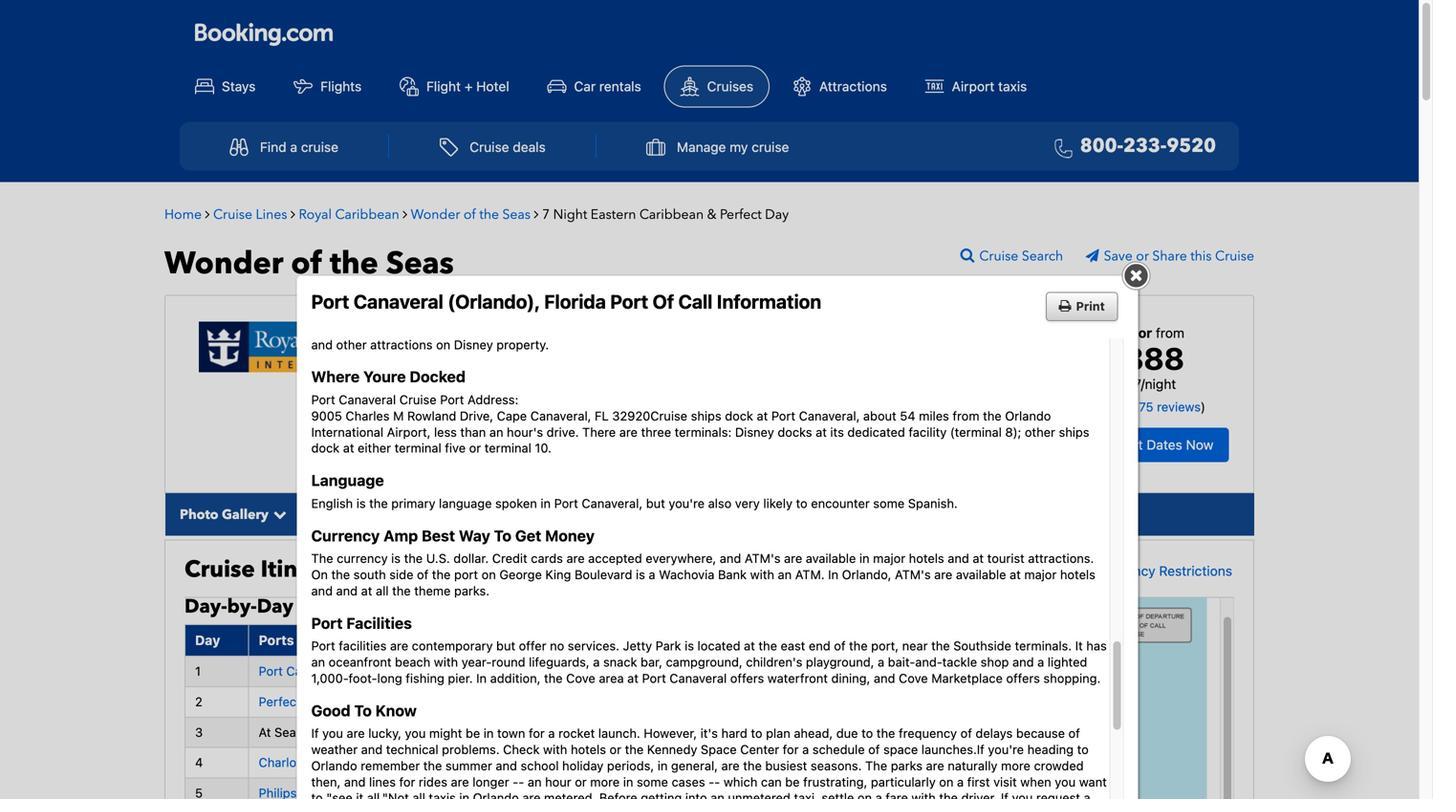 Task type: locate. For each thing, give the bounding box(es) containing it.
1 horizontal spatial charlotte
[[769, 401, 827, 417]]

limited
[[311, 160, 350, 174]]

the inside currency amp best way to get money the currency is the u.s. dollar. credit cards are accepted everywhere, and atm's are available in major hotels and at tourist attractions. on the south side of the port on george king boulevard is a wachovia bank with an atm. in orlando, atm's are available at major hotels and and at all the theme parks.
[[311, 551, 333, 566]]

0 horizontal spatial cove
[[566, 671, 596, 686]]

are down money
[[567, 551, 585, 566]]

2 vertical spatial port
[[454, 568, 478, 582]]

cruise down multiple
[[1068, 30, 1104, 45]]

itinerary inside dropdown button
[[317, 506, 372, 524]]

caribbean
[[335, 206, 400, 224], [640, 206, 704, 224], [586, 316, 682, 342]]

best
[[422, 527, 455, 545]]

2 angle right image from the left
[[534, 208, 539, 221]]

1 horizontal spatial cars
[[1070, 79, 1094, 93]]

cruise itinerary map image
[[862, 597, 1207, 800]]

restrictions
[[1160, 563, 1233, 579]]

cruise for cruise deals
[[470, 139, 509, 155]]

many
[[634, 224, 665, 239]]

20
[[597, 208, 612, 223], [1065, 240, 1081, 255]]

florida inside dialog
[[544, 290, 606, 313]]

an down school at the bottom of page
[[528, 775, 542, 789]]

to right adjacent
[[913, 160, 924, 174]]

dolphin
[[805, 111, 849, 126]]

1 angle right image from the left
[[291, 208, 295, 221]]

1 horizontal spatial lines
[[667, 95, 694, 109]]

1 horizontal spatial at
[[330, 695, 342, 709]]

currency amp best way to get money the currency is the u.s. dollar. credit cards are accepted everywhere, and atm's are available in major hotels and at tourist attractions. on the south side of the port on george king boulevard is a wachovia bank with an atm. in orlando, atm's are available at major hotels and and at all the theme parks.
[[311, 527, 1096, 598]]

2 terminal from the left
[[485, 441, 532, 455]]

facility
[[909, 425, 947, 439]]

select
[[1105, 437, 1143, 453]]

shuttle:
[[562, 95, 607, 109]]

0 vertical spatial day
[[515, 240, 536, 255]]

0 vertical spatial parks.
[[663, 305, 698, 319]]

with right the bank
[[750, 568, 775, 582]]

available.)
[[775, 273, 833, 287]]

three
[[641, 425, 671, 439]]

night down bus
[[455, 316, 507, 342]]

charlotte inside 'ports of call: perfect day at coco cay, bahamas • charlotte amalie, st. thomas, u.s.v.i. • philipsburg, st. maarten'
[[769, 401, 827, 417]]

particularly
[[871, 775, 936, 789]]

wonder up docked
[[438, 344, 493, 365]]

up right runs
[[870, 208, 885, 223]]

pier. inside port facilities port facilities are contemporary but offer no services. jetty park is located at the east end of the port, near the southside terminals. it has an oceanfront beach with year-round lifeguards, a snack bar, campground, children's playground, a bait-and-tackle shop and a lighted 1,000-foot-long fishing pier. in addition, the cove area at port canaveral offers waterfront dining, and cove marketplace offers shopping.
[[448, 671, 473, 686]]

tackle
[[943, 655, 978, 669]]

canaveral, up docks
[[799, 409, 860, 423]]

from down counties.
[[597, 289, 623, 303]]

transportation
[[311, 127, 396, 142]]

from
[[805, 47, 832, 61], [778, 95, 805, 109], [712, 176, 738, 190], [971, 176, 998, 190], [697, 240, 724, 255], [597, 289, 623, 303], [1156, 325, 1185, 341], [953, 409, 980, 423]]

of down day-by-day itinerary:
[[297, 632, 311, 648]]

on inside currency amp best way to get money the currency is the u.s. dollar. credit cards are accepted everywhere, and atm's are available in major hotels and at tourist attractions. on the south side of the port on george king boulevard is a wachovia bank with an atm. in orlando, atm's are available at major hotels and and at all the theme parks.
[[482, 568, 496, 582]]

offer inside port facilities port facilities are contemporary but offer no services. jetty park is located at the east end of the port, near the southside terminals. it has an oceanfront beach with year-round lifeguards, a snack bar, campground, children's playground, a bait-and-tackle shop and a lighted 1,000-foot-long fishing pier. in addition, the cove area at port canaveral offers waterfront dining, and cove marketplace offers shopping.
[[519, 639, 547, 653]]

/ inside interior from $888 $127 / night
[[1141, 376, 1145, 392]]

0 horizontal spatial call
[[314, 632, 339, 648]]

pickup,
[[799, 63, 842, 77]]

cruise up part on the right top
[[932, 79, 967, 93]]

1 vertical spatial every
[[1030, 240, 1062, 255]]

1 vertical spatial 7
[[438, 316, 450, 342]]

1 vertical spatial off
[[311, 208, 327, 223]]

0 vertical spatial that
[[820, 160, 843, 174]]

and right age
[[1064, 563, 1087, 579]]

but up everywhere,
[[646, 496, 665, 511]]

0 horizontal spatial parks
[[481, 305, 513, 319]]

& left the guests in the top of the page
[[687, 316, 702, 342]]

0 vertical spatial attractions
[[398, 30, 460, 45]]

1 horizontal spatial pier.
[[554, 63, 579, 77]]

amp
[[384, 527, 418, 545]]

way
[[409, 240, 432, 255]]

0 horizontal spatial you're
[[669, 496, 705, 511]]

hotels inside good to know if you are lucky, you might be in town for a rocket launch. however, it's hard to plan ahead, due to the frequency of delays because of weather and technical problems. check with hotels or the kennedy space center for a schedule of space launches.if you're heading to orlando remember the summer and school holiday periods, in general, are the busiest seasons. the parks are naturally more crowded then, and lines for rides are longer -- an hour or more in some cases -- which can be frustrating, particularly on a first visit when you want to "see it all."not all taxis in orlando are metered. before getting into an unmetered taxi, settle on a fare with the driver. if you reque
[[571, 743, 606, 757]]

port canaveral (orlando), florida
[[259, 664, 449, 679]]

0 horizontal spatial shuttle
[[634, 111, 675, 126]]

atm's
[[745, 551, 781, 566], [895, 568, 931, 582]]

but up round
[[496, 639, 516, 653]]

eastern up site
[[591, 206, 636, 224]]

1 vertical spatial taxis
[[429, 791, 456, 800]]

the up (terminal
[[983, 409, 1002, 423]]

1 who from the left
[[415, 14, 439, 29]]

1 horizontal spatial want
[[1079, 775, 1107, 789]]

town
[[497, 726, 525, 741]]

7 for 7 night eastern caribbean & perfect day wonder of the seas
[[438, 316, 450, 342]]

cruises
[[707, 79, 754, 94]]

day down the 1,000-
[[304, 695, 327, 709]]

0 vertical spatial seas
[[503, 206, 531, 224]]

offer
[[873, 30, 901, 45], [697, 95, 725, 109], [517, 127, 544, 142], [349, 144, 377, 158], [944, 289, 972, 303], [519, 639, 547, 653]]

be inside by car: for those who fly to their cruise, renting a car is an excellent choice, both for day-trippers and for those who are staying multiple days, because attractions are spread out. secure parking is available at the pier, and most hotels offer stay-and-park packages for cruise passengers. renting a car is a good option, since the port is an easy 50-minute drive from orlando international airport. avis, hertz and budget all have rental offices close to the pier. there are free shuttles at the pier for pickup, passengers can drop their cars off at the nearby rental office, and the rental companies have free shuttles to the pier. those staying in orlando post-cruise can return rental cars at the orlando international airport.by taxi or shuttle: all cruise lines offer shuttles from the orlando airport as part of cruise packages, or they may be arranged separately. in the port area, art's shuttle (321-783-2112), blue dolphin shuttle (321-433-0011) and busy traveler transportation (800-496-7433) all offer shuttle transportation. beasley's limousine (321-453-3680) and hot rayz limousines (321-412- 2202) offer limo service. taxis are always available at the pier.local port canaveral transportation: if you want to stay in the area, there is limited shuttle service offered by cruise tour desks to cocoa beach (a small coastal city that is adjacent to the even smaller cape canaveral). there are also independent shuttle services that operate from the port. (the shuttle drops you across from ron jon's surf shop; the cocoa beach pier, with its restaurants and bars, is a solid half-mile hike north.) the shuttle also goes to merritt island and drops off at wal-mart and a local mall. it picks up every 20 minutes. in orlando: the i-ride trolley runs up and down international drive or "i- drive", as the locals call it. this major road is the site of many restaurants, attractions, nightclubs, hotels and shops. it costs $1.25 per adult to ride one way ($4 for an all-day pass). the trolley operates from 8 a.m. to 10:30 p.m. and makes 100 stops, stopping every 20 minutes or so. children, 12 and younger, ride free with a paying adult.lynx offers public transportation to theme parks and tourist destinations in orange, osceola and seminole counties. (seven-day passes are available.) it also provides the free lymmo bus in downtown orlando. the bus goes back and forth from the central plex area to city hall. many orlando hotels offer complimentary shuttles to the disney theme parks and/or universal orlando parks. guests staying at disney resorts have complimentary bus, launch and/or monorail transportation to all the disney theme parks; water parks; downtown disney shopping, dining and entertainment complex; and other attractions on disney property.
[[367, 111, 382, 126]]

the down 'choice,'
[[726, 30, 745, 45]]

oceanfront
[[329, 655, 392, 669]]

call inside wonder of the seas main content
[[314, 632, 339, 648]]

1 vertical spatial more
[[590, 775, 620, 789]]

angle right image for royal caribbean
[[403, 208, 408, 221]]

surf
[[1062, 176, 1086, 190]]

1 horizontal spatial dock
[[725, 409, 754, 423]]

if
[[880, 144, 888, 158], [311, 726, 319, 741], [1001, 791, 1009, 800]]

florida inside wonder of the seas main content
[[409, 664, 449, 679]]

0 horizontal spatial area
[[599, 671, 624, 686]]

0 horizontal spatial cars
[[1000, 63, 1024, 77]]

attractions,
[[742, 224, 808, 239]]

0 vertical spatial coco
[[634, 401, 666, 417]]

is up minutes.
[[650, 192, 659, 206]]

cruise inside the travel menu navigation
[[470, 139, 509, 155]]

1 • from the left
[[760, 401, 766, 417]]

all inside good to know if you are lucky, you might be in town for a rocket launch. however, it's hard to plan ahead, due to the frequency of delays because of weather and technical problems. check with hotels or the kennedy space center for a schedule of space launches.if you're heading to orlando remember the summer and school holiday periods, in general, are the busiest seasons. the parks are naturally more crowded then, and lines for rides are longer -- an hour or more in some cases -- which can be frustrating, particularly on a first visit when you want to "see it all."not all taxis in orlando are metered. before getting into an unmetered taxi, settle on a fare with the driver. if you reque
[[413, 791, 425, 800]]

the
[[726, 30, 745, 45], [599, 47, 617, 61], [532, 63, 551, 77], [732, 63, 751, 77], [1062, 63, 1081, 77], [456, 79, 475, 93], [702, 79, 721, 93], [311, 95, 330, 109], [808, 95, 827, 109], [521, 111, 540, 126], [622, 144, 640, 158], [1003, 144, 1022, 158], [928, 160, 947, 174], [742, 176, 761, 190], [348, 192, 367, 206], [480, 206, 499, 224], [370, 224, 388, 239], [573, 224, 591, 239], [330, 243, 378, 285], [928, 273, 947, 287], [627, 289, 646, 303], [376, 305, 395, 319], [522, 321, 541, 336], [515, 344, 537, 365], [983, 409, 1002, 423], [369, 496, 388, 511], [404, 551, 423, 566], [331, 568, 350, 582], [432, 568, 451, 582], [392, 584, 411, 598], [759, 639, 778, 653], [849, 639, 868, 653], [932, 639, 950, 653], [544, 671, 563, 686], [877, 726, 896, 741], [625, 743, 644, 757], [423, 759, 442, 773], [743, 759, 762, 773], [940, 791, 958, 800]]

in inside language english is the primary language spoken in port canaveral, but you're also very likely to encounter some spanish.
[[541, 496, 551, 511]]

to up credit
[[494, 527, 512, 545]]

port inside language english is the primary language spoken in port canaveral, but you're also very likely to encounter some spanish.
[[554, 496, 578, 511]]

1 horizontal spatial u.s.v.i.
[[957, 401, 1000, 417]]

an up the 1,000-
[[311, 655, 325, 669]]

1 vertical spatial st.
[[528, 418, 545, 434]]

that down transportation:
[[820, 160, 843, 174]]

0 horizontal spatial parks;
[[627, 321, 662, 336]]

miles
[[919, 409, 950, 423]]

1 vertical spatial cape
[[497, 409, 527, 423]]

is right park
[[685, 639, 694, 653]]

central
[[649, 289, 691, 303]]

cruise for cruise lines
[[213, 206, 252, 224]]

parks. inside by car: for those who fly to their cruise, renting a car is an excellent choice, both for day-trippers and for those who are staying multiple days, because attractions are spread out. secure parking is available at the pier, and most hotels offer stay-and-park packages for cruise passengers. renting a car is a good option, since the port is an easy 50-minute drive from orlando international airport. avis, hertz and budget all have rental offices close to the pier. there are free shuttles at the pier for pickup, passengers can drop their cars off at the nearby rental office, and the rental companies have free shuttles to the pier. those staying in orlando post-cruise can return rental cars at the orlando international airport.by taxi or shuttle: all cruise lines offer shuttles from the orlando airport as part of cruise packages, or they may be arranged separately. in the port area, art's shuttle (321-783-2112), blue dolphin shuttle (321-433-0011) and busy traveler transportation (800-496-7433) all offer shuttle transportation. beasley's limousine (321-453-3680) and hot rayz limousines (321-412- 2202) offer limo service. taxis are always available at the pier.local port canaveral transportation: if you want to stay in the area, there is limited shuttle service offered by cruise tour desks to cocoa beach (a small coastal city that is adjacent to the even smaller cape canaveral). there are also independent shuttle services that operate from the port. (the shuttle drops you across from ron jon's surf shop; the cocoa beach pier, with its restaurants and bars, is a solid half-mile hike north.) the shuttle also goes to merritt island and drops off at wal-mart and a local mall. it picks up every 20 minutes. in orlando: the i-ride trolley runs up and down international drive or "i- drive", as the locals call it. this major road is the site of many restaurants, attractions, nightclubs, hotels and shops. it costs $1.25 per adult to ride one way ($4 for an all-day pass). the trolley operates from 8 a.m. to 10:30 p.m. and makes 100 stops, stopping every 20 minutes or so. children, 12 and younger, ride free with a paying adult.lynx offers public transportation to theme parks and tourist destinations in orange, osceola and seminole counties. (seven-day passes are available.) it also provides the free lymmo bus in downtown orlando. the bus goes back and forth from the central plex area to city hall. many orlando hotels offer complimentary shuttles to the disney theme parks and/or universal orlando parks. guests staying at disney resorts have complimentary bus, launch and/or monorail transportation to all the disney theme parks; water parks; downtown disney shopping, dining and entertainment complex; and other attractions on disney property.
[[663, 305, 698, 319]]

eastern down "port canaveral (orlando), florida port of call information"
[[512, 316, 581, 342]]

but inside language english is the primary language spoken in port canaveral, but you're also very likely to encounter some spanish.
[[646, 496, 665, 511]]

0 vertical spatial can
[[915, 63, 936, 77]]

0 vertical spatial staying
[[1008, 14, 1050, 29]]

1 horizontal spatial be
[[466, 726, 480, 741]]

1 horizontal spatial some
[[873, 496, 905, 511]]

1 horizontal spatial as
[[922, 95, 935, 109]]

parks; down 'of'
[[627, 321, 662, 336]]

also inside language english is the primary language spoken in port canaveral, but you're also very likely to encounter some spanish.
[[708, 496, 732, 511]]

located
[[698, 639, 741, 653]]

1 horizontal spatial transportation
[[817, 257, 900, 271]]

for left "day-"
[[784, 14, 800, 29]]

are down spanish.
[[935, 568, 953, 582]]

0 horizontal spatial be
[[367, 111, 382, 126]]

atm.
[[795, 568, 825, 582]]

taxis down rides
[[429, 791, 456, 800]]

all right 7433)
[[500, 127, 513, 142]]

0 vertical spatial off
[[1028, 63, 1044, 77]]

art's
[[603, 111, 631, 126]]

want inside good to know if you are lucky, you might be in town for a rocket launch. however, it's hard to plan ahead, due to the frequency of delays because of weather and technical problems. check with hotels or the kennedy space center for a schedule of space launches.if you're heading to orlando remember the summer and school holiday periods, in general, are the busiest seasons. the parks are naturally more crowded then, and lines for rides are longer -- an hour or more in some cases -- which can be frustrating, particularly on a first visit when you want to "see it all."not all taxis in orlando are metered. before getting into an unmetered taxi, settle on a fare with the driver. if you reque
[[1079, 775, 1107, 789]]

0 vertical spatial major
[[494, 224, 527, 239]]

itinerary
[[317, 506, 372, 524], [261, 554, 355, 586]]

disney
[[398, 305, 437, 319], [806, 305, 845, 319], [545, 321, 584, 336], [805, 321, 844, 336], [454, 337, 493, 352], [735, 425, 774, 439]]

attractions link
[[777, 67, 903, 107]]

city
[[766, 289, 789, 303]]

angle right image right home "link" at the top left of the page
[[205, 208, 210, 221]]

day up younger,
[[515, 240, 536, 255]]

call down itinerary:
[[314, 632, 339, 648]]

complimentary up dining
[[923, 305, 1009, 319]]

2 vertical spatial seas
[[541, 344, 573, 365]]

1 angle right image from the left
[[205, 208, 210, 221]]

412-
[[1081, 127, 1108, 142]]

433-
[[929, 111, 958, 126]]

1 horizontal spatial area,
[[1025, 144, 1054, 158]]

hour's
[[507, 425, 543, 439]]

an inside port facilities port facilities are contemporary but offer no services. jetty park is located at the east end of the port, near the southside terminals. it has an oceanfront beach with year-round lifeguards, a snack bar, campground, children's playground, a bait-and-tackle shop and a lighted 1,000-foot-long fishing pier. in addition, the cove area at port canaveral offers waterfront dining, and cove marketplace offers shopping.
[[311, 655, 325, 669]]

1 vertical spatial some
[[637, 775, 668, 789]]

& up "restaurants," on the top of the page
[[707, 206, 717, 224]]

taxis
[[999, 79, 1027, 94], [429, 791, 456, 800]]

that up bars, on the top
[[637, 176, 660, 190]]

solid
[[673, 192, 700, 206]]

0 vertical spatial because
[[345, 30, 394, 45]]

age and pregnancy restrictions link
[[1010, 561, 1233, 580]]

angle right image for wonder of the seas
[[534, 208, 539, 221]]

2 horizontal spatial port
[[621, 47, 645, 61]]

1 horizontal spatial up
[[870, 208, 885, 223]]

& for 7 night eastern caribbean & perfect day
[[707, 206, 717, 224]]

0 horizontal spatial florida
[[409, 664, 449, 679]]

park
[[656, 639, 681, 653]]

0 vertical spatial area
[[722, 289, 747, 303]]

2 shuttle from the left
[[853, 111, 894, 126]]

from inside where youre docked port canaveral cruise port address: 9005 charles m rowland drive, cape canaveral, fl 32920cruise ships dock at port canaveral, about 54 miles from the orlando international airport, less than an hour's drive. there are three terminals: disney docks at its dedicated facility (terminal 8); other ships dock at either terminal five or terminal 10.
[[953, 409, 980, 423]]

1 vertical spatial lines
[[369, 775, 396, 789]]

canaveral inside port facilities port facilities are contemporary but offer no services. jetty park is located at the east end of the port, near the southside terminals. it has an oceanfront beach with year-round lifeguards, a snack bar, campground, children's playground, a bait-and-tackle shop and a lighted 1,000-foot-long fishing pier. in addition, the cove area at port canaveral offers waterfront dining, and cove marketplace offers shopping.
[[670, 671, 727, 686]]

0 horizontal spatial pier.
[[448, 671, 473, 686]]

and left down
[[888, 208, 910, 223]]

eastern inside 7 night eastern caribbean & perfect day wonder of the seas
[[512, 316, 581, 342]]

port inside by car: for those who fly to their cruise, renting a car is an excellent choice, both for day-trippers and for those who are staying multiple days, because attractions are spread out. secure parking is available at the pier, and most hotels offer stay-and-park packages for cruise passengers. renting a car is a good option, since the port is an easy 50-minute drive from orlando international airport. avis, hertz and budget all have rental offices close to the pier. there are free shuttles at the pier for pickup, passengers can drop their cars off at the nearby rental office, and the rental companies have free shuttles to the pier. those staying in orlando post-cruise can return rental cars at the orlando international airport.by taxi or shuttle: all cruise lines offer shuttles from the orlando airport as part of cruise packages, or they may be arranged separately. in the port area, art's shuttle (321-783-2112), blue dolphin shuttle (321-433-0011) and busy traveler transportation (800-496-7433) all offer shuttle transportation. beasley's limousine (321-453-3680) and hot rayz limousines (321-412- 2202) offer limo service. taxis are always available at the pier.local port canaveral transportation: if you want to stay in the area, there is limited shuttle service offered by cruise tour desks to cocoa beach (a small coastal city that is adjacent to the even smaller cape canaveral). there are also independent shuttle services that operate from the port. (the shuttle drops you across from ron jon's surf shop; the cocoa beach pier, with its restaurants and bars, is a solid half-mile hike north.) the shuttle also goes to merritt island and drops off at wal-mart and a local mall. it picks up every 20 minutes. in orlando: the i-ride trolley runs up and down international drive or "i- drive", as the locals call it. this major road is the site of many restaurants, attractions, nightclubs, hotels and shops. it costs $1.25 per adult to ride one way ($4 for an all-day pass). the trolley operates from 8 a.m. to 10:30 p.m. and makes 100 stops, stopping every 20 minutes or so. children, 12 and younger, ride free with a paying adult.lynx offers public transportation to theme parks and tourist destinations in orange, osceola and seminole counties. (seven-day passes are available.) it also provides the free lymmo bus in downtown orlando. the bus goes back and forth from the central plex area to city hall. many orlando hotels offer complimentary shuttles to the disney theme parks and/or universal orlando parks. guests staying at disney resorts have complimentary bus, launch and/or monorail transportation to all the disney theme parks; water parks; downtown disney shopping, dining and entertainment complex; and other attractions on disney property.
[[703, 144, 727, 158]]

multiple
[[1053, 14, 1099, 29]]

0 horizontal spatial other
[[336, 337, 367, 352]]

contemporary
[[412, 639, 493, 653]]

save
[[1104, 247, 1133, 266]]

some inside language english is the primary language spoken in port canaveral, but you're also very likely to encounter some spanish.
[[873, 496, 905, 511]]

back
[[509, 289, 537, 303]]

that
[[820, 160, 843, 174], [637, 176, 660, 190]]

lines inside by car: for those who fly to their cruise, renting a car is an excellent choice, both for day-trippers and for those who are staying multiple days, because attractions are spread out. secure parking is available at the pier, and most hotels offer stay-and-park packages for cruise passengers. renting a car is a good option, since the port is an easy 50-minute drive from orlando international airport. avis, hertz and budget all have rental offices close to the pier. there are free shuttles at the pier for pickup, passengers can drop their cars off at the nearby rental office, and the rental companies have free shuttles to the pier. those staying in orlando post-cruise can return rental cars at the orlando international airport.by taxi or shuttle: all cruise lines offer shuttles from the orlando airport as part of cruise packages, or they may be arranged separately. in the port area, art's shuttle (321-783-2112), blue dolphin shuttle (321-433-0011) and busy traveler transportation (800-496-7433) all offer shuttle transportation. beasley's limousine (321-453-3680) and hot rayz limousines (321-412- 2202) offer limo service. taxis are always available at the pier.local port canaveral transportation: if you want to stay in the area, there is limited shuttle service offered by cruise tour desks to cocoa beach (a small coastal city that is adjacent to the even smaller cape canaveral). there are also independent shuttle services that operate from the port. (the shuttle drops you across from ron jon's surf shop; the cocoa beach pier, with its restaurants and bars, is a solid half-mile hike north.) the shuttle also goes to merritt island and drops off at wal-mart and a local mall. it picks up every 20 minutes. in orlando: the i-ride trolley runs up and down international drive or "i- drive", as the locals call it. this major road is the site of many restaurants, attractions, nightclubs, hotels and shops. it costs $1.25 per adult to ride one way ($4 for an all-day pass). the trolley operates from 8 a.m. to 10:30 p.m. and makes 100 stops, stopping every 20 minutes or so. children, 12 and younger, ride free with a paying adult.lynx offers public transportation to theme parks and tourist destinations in orange, osceola and seminole counties. (seven-day passes are available.) it also provides the free lymmo bus in downtown orlando. the bus goes back and forth from the central plex area to city hall. many orlando hotels offer complimentary shuttles to the disney theme parks and/or universal orlando parks. guests staying at disney resorts have complimentary bus, launch and/or monorail transportation to all the disney theme parks; water parks; downtown disney shopping, dining and entertainment complex; and other attractions on disney property.
[[667, 95, 694, 109]]

who left fly
[[415, 14, 439, 29]]

offer down transportation
[[349, 144, 377, 158]]

florida
[[544, 290, 606, 313], [409, 664, 449, 679]]

0 horizontal spatial some
[[637, 775, 668, 789]]

an left "easy"
[[661, 47, 675, 61]]

pregnancy
[[1090, 563, 1156, 579]]

(321- up beasley's
[[679, 111, 710, 126]]

and up the bank
[[720, 551, 742, 566]]

2 vertical spatial staying
[[746, 305, 788, 319]]

2 cove from the left
[[899, 671, 928, 686]]

day inside 'ports of call: perfect day at coco cay, bahamas • charlotte amalie, st. thomas, u.s.v.i. • philipsburg, st. maarten'
[[589, 401, 613, 417]]

port canaveral (orlando), florida port of call information dialog
[[297, 14, 1151, 800]]

orlando down central
[[614, 305, 660, 319]]

offices
[[440, 63, 479, 77]]

it right mall.
[[499, 208, 507, 223]]

1 vertical spatial port
[[544, 111, 568, 126]]

day inside 7 night eastern caribbean & perfect day wonder of the seas
[[777, 316, 813, 342]]

1 vertical spatial and-
[[916, 655, 943, 669]]

when
[[1021, 775, 1052, 789]]

you
[[892, 144, 912, 158], [905, 176, 926, 190], [322, 726, 343, 741], [405, 726, 426, 741], [1055, 775, 1076, 789], [1012, 791, 1033, 800]]

the down side
[[392, 584, 411, 598]]

0 horizontal spatial ships
[[691, 409, 722, 423]]

1 vertical spatial if
[[311, 726, 319, 741]]

(orlando), inside dialog
[[448, 290, 540, 313]]

call inside dialog
[[679, 290, 713, 313]]

for
[[357, 14, 376, 29]]

is inside language english is the primary language spoken in port canaveral, but you're also very likely to encounter some spanish.
[[356, 496, 366, 511]]

sea
[[275, 725, 296, 740]]

philipsburg,
[[452, 418, 525, 434]]

you down when on the right
[[1012, 791, 1033, 800]]

port down the dollar.
[[454, 568, 478, 582]]

cruise up by
[[470, 139, 509, 155]]

1 vertical spatial their
[[970, 63, 996, 77]]

7 inside 7 night eastern caribbean & perfect day wonder of the seas
[[438, 316, 450, 342]]

port facilities port facilities are contemporary but offer no services. jetty park is located at the east end of the port, near the southside terminals. it has an oceanfront beach with year-round lifeguards, a snack bar, campground, children's playground, a bait-and-tackle shop and a lighted 1,000-foot-long fishing pier. in addition, the cove area at port canaveral offers waterfront dining, and cove marketplace offers shopping.
[[311, 614, 1107, 686]]

and/or down back
[[516, 305, 553, 319]]

2 vertical spatial there
[[582, 425, 616, 439]]

0 horizontal spatial port
[[454, 568, 478, 582]]

in up orlando,
[[860, 551, 870, 566]]

royal
[[299, 206, 332, 224]]

as down wal-
[[353, 224, 366, 239]]

language
[[439, 496, 492, 511]]

rental
[[404, 63, 437, 77], [354, 79, 387, 93], [478, 79, 511, 93], [1033, 79, 1066, 93]]

parks inside good to know if you are lucky, you might be in town for a rocket launch. however, it's hard to plan ahead, due to the frequency of delays because of weather and technical problems. check with hotels or the kennedy space center for a schedule of space launches.if you're heading to orlando remember the summer and school holiday periods, in general, are the busiest seasons. the parks are naturally more crowded then, and lines for rides are longer -- an hour or more in some cases -- which can be frustrating, particularly on a first visit when you want to "see it all."not all taxis in orlando are metered. before getting into an unmetered taxi, settle on a fare with the driver. if you reque
[[891, 759, 923, 773]]

dates
[[1147, 437, 1183, 453]]

can up unmetered
[[761, 775, 782, 789]]

caribbean inside 7 night eastern caribbean & perfect day wonder of the seas
[[586, 316, 682, 342]]

wachovia
[[659, 568, 715, 582]]

(orlando), for port canaveral (orlando), florida
[[347, 664, 406, 679]]

info circle image
[[1010, 561, 1036, 580]]

2 angle right image from the left
[[403, 208, 408, 221]]

1 horizontal spatial goes
[[924, 192, 952, 206]]

with inside currency amp best way to get money the currency is the u.s. dollar. credit cards are accepted everywhere, and atm's are available in major hotels and at tourist attractions. on the south side of the port on george king boulevard is a wachovia bank with an atm. in orlando, atm's are available at major hotels and and at all the theme parks.
[[750, 568, 775, 582]]

of down "drive","
[[291, 243, 322, 285]]

to up lucky,
[[354, 702, 372, 720]]

1 horizontal spatial terminal
[[485, 441, 532, 455]]

due
[[837, 726, 858, 741]]

of up 'heading'
[[1069, 726, 1081, 741]]

car up parking
[[602, 14, 620, 29]]

international inside where youre docked port canaveral cruise port address: 9005 charles m rowland drive, cape canaveral, fl 32920cruise ships dock at port canaveral, about 54 miles from the orlando international airport, less than an hour's drive. there are three terminals: disney docks at its dedicated facility (terminal 8); other ships dock at either terminal five or terminal 10.
[[311, 425, 384, 439]]

staying up downtown
[[746, 305, 788, 319]]

can inside good to know if you are lucky, you might be in town for a rocket launch. however, it's hard to plan ahead, due to the frequency of delays because of weather and technical problems. check with hotels or the kennedy space center for a schedule of space launches.if you're heading to orlando remember the summer and school holiday periods, in general, are the busiest seasons. the parks are naturally more crowded then, and lines for rides are longer -- an hour or more in some cases -- which can be frustrating, particularly on a first visit when you want to "see it all."not all taxis in orlando are metered. before getting into an unmetered taxi, settle on a fare with the driver. if you reque
[[761, 775, 782, 789]]

at left sea at the bottom of page
[[259, 725, 271, 740]]

2 horizontal spatial staying
[[1008, 14, 1050, 29]]

1 horizontal spatial seas
[[503, 206, 531, 224]]

1 terminal from the left
[[395, 441, 442, 455]]

is up parking
[[623, 14, 633, 29]]

0 vertical spatial bahamas
[[700, 401, 756, 417]]

and down stopping
[[993, 257, 1015, 271]]

2 vertical spatial parks
[[891, 759, 923, 773]]

all inside currency amp best way to get money the currency is the u.s. dollar. credit cards are accepted everywhere, and atm's are available in major hotels and at tourist attractions. on the south side of the port on george king boulevard is a wachovia bank with an atm. in orlando, atm's are available at major hotels and and at all the theme parks.
[[376, 584, 389, 598]]

0 vertical spatial (orlando),
[[448, 290, 540, 313]]

print
[[1076, 300, 1105, 313]]

tourist up bus
[[1018, 257, 1055, 271]]

10.
[[535, 441, 552, 455]]

ports for ports of call: perfect day at coco cay, bahamas • charlotte amalie, st. thomas, u.s.v.i. • philipsburg, st. maarten
[[452, 401, 487, 417]]

ride down the pass).
[[547, 257, 569, 271]]

because inside by car: for those who fly to their cruise, renting a car is an excellent choice, both for day-trippers and for those who are staying multiple days, because attractions are spread out. secure parking is available at the pier, and most hotels offer stay-and-park packages for cruise passengers. renting a car is a good option, since the port is an easy 50-minute drive from orlando international airport. avis, hertz and budget all have rental offices close to the pier. there are free shuttles at the pier for pickup, passengers can drop their cars off at the nearby rental office, and the rental companies have free shuttles to the pier. those staying in orlando post-cruise can return rental cars at the orlando international airport.by taxi or shuttle: all cruise lines offer shuttles from the orlando airport as part of cruise packages, or they may be arranged separately. in the port area, art's shuttle (321-783-2112), blue dolphin shuttle (321-433-0011) and busy traveler transportation (800-496-7433) all offer shuttle transportation. beasley's limousine (321-453-3680) and hot rayz limousines (321-412- 2202) offer limo service. taxis are always available at the pier.local port canaveral transportation: if you want to stay in the area, there is limited shuttle service offered by cruise tour desks to cocoa beach (a small coastal city that is adjacent to the even smaller cape canaveral). there are also independent shuttle services that operate from the port. (the shuttle drops you across from ron jon's surf shop; the cocoa beach pier, with its restaurants and bars, is a solid half-mile hike north.) the shuttle also goes to merritt island and drops off at wal-mart and a local mall. it picks up every 20 minutes. in orlando: the i-ride trolley runs up and down international drive or "i- drive", as the locals call it. this major road is the site of many restaurants, attractions, nightclubs, hotels and shops. it costs $1.25 per adult to ride one way ($4 for an all-day pass). the trolley operates from 8 a.m. to 10:30 p.m. and makes 100 stops, stopping every 20 minutes or so. children, 12 and younger, ride free with a paying adult.lynx offers public transportation to theme parks and tourist destinations in orange, osceola and seminole counties. (seven-day passes are available.) it also provides the free lymmo bus in downtown orlando. the bus goes back and forth from the central plex area to city hall. many orlando hotels offer complimentary shuttles to the disney theme parks and/or universal orlando parks. guests staying at disney resorts have complimentary bus, launch and/or monorail transportation to all the disney theme parks; water parks; downtown disney shopping, dining and entertainment complex; and other attractions on disney property.
[[345, 30, 394, 45]]

port
[[703, 144, 727, 158], [311, 290, 349, 313], [610, 290, 649, 313], [311, 393, 335, 407], [440, 393, 464, 407], [772, 409, 796, 423], [554, 496, 578, 511], [311, 614, 343, 632], [311, 639, 335, 653], [259, 664, 283, 679], [642, 671, 666, 686]]

you're inside good to know if you are lucky, you might be in town for a rocket launch. however, it's hard to plan ahead, due to the frequency of delays because of weather and technical problems. check with hotels or the kennedy space center for a schedule of space launches.if you're heading to orlando remember the summer and school holiday periods, in general, are the busiest seasons. the parks are naturally more crowded then, and lines for rides are longer -- an hour or more in some cases -- which can be frustrating, particularly on a first visit when you want to "see it all."not all taxis in orlando are metered. before getting into an unmetered taxi, settle on a fare with the driver. if you reque
[[988, 743, 1024, 757]]

canaveral down orange,
[[354, 290, 444, 313]]

ride up so.
[[359, 240, 381, 255]]

0 vertical spatial atm's
[[745, 551, 781, 566]]

down
[[913, 208, 945, 223]]

eastern
[[591, 206, 636, 224], [512, 316, 581, 342]]

a inside navigation
[[290, 139, 297, 155]]

always
[[511, 144, 550, 158]]

because down for
[[345, 30, 394, 45]]

the down u.s.
[[432, 568, 451, 582]]

dedicated
[[848, 425, 906, 439]]

some
[[873, 496, 905, 511], [637, 775, 668, 789]]

1 vertical spatial but
[[496, 639, 516, 653]]

map marker image
[[439, 401, 447, 415]]

to up minutes
[[344, 240, 355, 255]]

0 horizontal spatial amalie,
[[316, 756, 358, 770]]

0 horizontal spatial have
[[373, 63, 400, 77]]

0 vertical spatial charlotte
[[769, 401, 827, 417]]

1 vertical spatial goes
[[477, 289, 506, 303]]

off
[[1028, 63, 1044, 77], [311, 208, 327, 223]]

1 vertical spatial major
[[873, 551, 906, 566]]

in down "solid"
[[669, 208, 679, 223]]

and- up drop
[[934, 30, 961, 45]]

1 vertical spatial thomas,
[[381, 756, 431, 770]]

bahamas inside 'ports of call: perfect day at coco cay, bahamas • charlotte amalie, st. thomas, u.s.v.i. • philipsburg, st. maarten'
[[700, 401, 756, 417]]

you're
[[669, 496, 705, 511], [988, 743, 1024, 757]]

1 vertical spatial drops
[[1076, 192, 1109, 206]]

at
[[712, 30, 723, 45], [717, 63, 729, 77], [1047, 63, 1058, 77], [1098, 79, 1109, 93], [607, 144, 618, 158], [331, 208, 342, 223], [791, 305, 802, 319], [757, 409, 768, 423], [816, 425, 827, 439], [343, 441, 354, 455], [973, 551, 984, 566], [1010, 568, 1021, 582], [361, 584, 372, 598], [744, 639, 755, 653], [628, 671, 639, 686]]

2 vertical spatial wonder
[[438, 344, 493, 365]]

0 vertical spatial pier,
[[748, 30, 774, 45]]

to up crowded
[[1077, 743, 1089, 757]]

paper plane image
[[1086, 249, 1104, 263]]

angle right image
[[205, 208, 210, 221], [403, 208, 408, 221]]

money
[[545, 527, 595, 545]]

of inside currency amp best way to get money the currency is the u.s. dollar. credit cards are accepted everywhere, and atm's are available in major hotels and at tourist attractions. on the south side of the port on george king boulevard is a wachovia bank with an atm. in orlando, atm's are available at major hotels and and at all the theme parks.
[[417, 568, 429, 582]]

bahamas up the terminals:
[[700, 401, 756, 417]]

those right for
[[379, 14, 412, 29]]

1 horizontal spatial angle right image
[[403, 208, 408, 221]]

---
[[590, 664, 608, 679], [590, 725, 608, 740], [726, 725, 744, 740]]

runs
[[841, 208, 867, 223]]

a left first
[[957, 775, 964, 789]]

staying
[[1008, 14, 1050, 29], [792, 79, 834, 93], [746, 305, 788, 319]]

is up offices
[[465, 47, 474, 61]]

1 vertical spatial seas
[[386, 243, 454, 285]]

interior from $888 $127 / night
[[1104, 325, 1185, 392]]

1 vertical spatial night
[[455, 316, 507, 342]]

0 horizontal spatial 7
[[438, 316, 450, 342]]

technical
[[386, 743, 439, 757]]

and/or
[[516, 305, 553, 319], [311, 321, 348, 336]]

to inside language english is the primary language spoken in port canaveral, but you're also very likely to encounter some spanish.
[[796, 496, 808, 511]]

of inside 7 night eastern caribbean & perfect day wonder of the seas
[[497, 344, 511, 365]]

& inside 7 night eastern caribbean & perfect day wonder of the seas
[[687, 316, 702, 342]]

and- inside port facilities port facilities are contemporary but offer no services. jetty park is located at the east end of the port, near the southside terminals. it has an oceanfront beach with year-round lifeguards, a snack bar, campground, children's playground, a bait-and-tackle shop and a lighted 1,000-foot-long fishing pier. in addition, the cove area at port canaveral offers waterfront dining, and cove marketplace offers shopping.
[[916, 655, 943, 669]]

0 vertical spatial parks
[[958, 257, 990, 271]]

ports up than
[[452, 401, 487, 417]]

its inside where youre docked port canaveral cruise port address: 9005 charles m rowland drive, cape canaveral, fl 32920cruise ships dock at port canaveral, about 54 miles from the orlando international airport, less than an hour's drive. there are three terminals: disney docks at its dedicated facility (terminal 8); other ships dock at either terminal five or terminal 10.
[[831, 425, 844, 439]]

angle right image
[[291, 208, 295, 221], [534, 208, 539, 221]]

of up philipsburg,
[[491, 401, 504, 417]]

across
[[930, 176, 968, 190]]

get
[[515, 527, 542, 545]]

and up the it
[[344, 775, 366, 789]]

print image
[[1059, 300, 1076, 313]]

in down so.
[[385, 273, 396, 287]]

"i-
[[1073, 208, 1087, 223]]

pm for 8:00 pm
[[757, 756, 775, 770]]

9520
[[1167, 133, 1217, 159]]

--- for 3
[[590, 725, 608, 740]]

other inside where youre docked port canaveral cruise port address: 9005 charles m rowland drive, cape canaveral, fl 32920cruise ships dock at port canaveral, about 54 miles from the orlando international airport, less than an hour's drive. there are three terminals: disney docks at its dedicated facility (terminal 8); other ships dock at either terminal five or terminal 10.
[[1025, 425, 1056, 439]]

canaveral inside where youre docked port canaveral cruise port address: 9005 charles m rowland drive, cape canaveral, fl 32920cruise ships dock at port canaveral, about 54 miles from the orlando international airport, less than an hour's drive. there are three terminals: disney docks at its dedicated facility (terminal 8); other ships dock at either terminal five or terminal 10.
[[339, 393, 396, 407]]

space
[[884, 743, 918, 757]]

tourist inside by car: for those who fly to their cruise, renting a car is an excellent choice, both for day-trippers and for those who are staying multiple days, because attractions are spread out. secure parking is available at the pier, and most hotels offer stay-and-park packages for cruise passengers. renting a car is a good option, since the port is an easy 50-minute drive from orlando international airport. avis, hertz and budget all have rental offices close to the pier. there are free shuttles at the pier for pickup, passengers can drop their cars off at the nearby rental office, and the rental companies have free shuttles to the pier. those staying in orlando post-cruise can return rental cars at the orlando international airport.by taxi or shuttle: all cruise lines offer shuttles from the orlando airport as part of cruise packages, or they may be arranged separately. in the port area, art's shuttle (321-783-2112), blue dolphin shuttle (321-433-0011) and busy traveler transportation (800-496-7433) all offer shuttle transportation. beasley's limousine (321-453-3680) and hot rayz limousines (321-412- 2202) offer limo service. taxis are always available at the pier.local port canaveral transportation: if you want to stay in the area, there is limited shuttle service offered by cruise tour desks to cocoa beach (a small coastal city that is adjacent to the even smaller cape canaveral). there are also independent shuttle services that operate from the port. (the shuttle drops you across from ron jon's surf shop; the cocoa beach pier, with its restaurants and bars, is a solid half-mile hike north.) the shuttle also goes to merritt island and drops off at wal-mart and a local mall. it picks up every 20 minutes. in orlando: the i-ride trolley runs up and down international drive or "i- drive", as the locals call it. this major road is the site of many restaurants, attractions, nightclubs, hotels and shops. it costs $1.25 per adult to ride one way ($4 for an all-day pass). the trolley operates from 8 a.m. to 10:30 p.m. and makes 100 stops, stopping every 20 minutes or so. children, 12 and younger, ride free with a paying adult.lynx offers public transportation to theme parks and tourist destinations in orange, osceola and seminole counties. (seven-day passes are available.) it also provides the free lymmo bus in downtown orlando. the bus goes back and forth from the central plex area to city hall. many orlando hotels offer complimentary shuttles to the disney theme parks and/or universal orlando parks. guests staying at disney resorts have complimentary bus, launch and/or monorail transportation to all the disney theme parks; water parks; downtown disney shopping, dining and entertainment complex; and other attractions on disney property.
[[1018, 257, 1055, 271]]

parks; down the guests in the top of the page
[[702, 321, 737, 336]]

port down counties.
[[610, 290, 649, 313]]

0 horizontal spatial transportation
[[405, 321, 488, 336]]

0 horizontal spatial cape
[[497, 409, 527, 423]]

0 horizontal spatial coco
[[346, 695, 376, 709]]

0 horizontal spatial can
[[761, 775, 782, 789]]

florida for port canaveral (orlando), florida
[[409, 664, 449, 679]]

--- down "services."
[[590, 664, 608, 679]]

pm
[[757, 664, 775, 679], [626, 756, 645, 770], [757, 756, 775, 770]]

and- inside by car: for those who fly to their cruise, renting a car is an excellent choice, both for day-trippers and for those who are staying multiple days, because attractions are spread out. secure parking is available at the pier, and most hotels offer stay-and-park packages for cruise passengers. renting a car is a good option, since the port is an easy 50-minute drive from orlando international airport. avis, hertz and budget all have rental offices close to the pier. there are free shuttles at the pier for pickup, passengers can drop their cars off at the nearby rental office, and the rental companies have free shuttles to the pier. those staying in orlando post-cruise can return rental cars at the orlando international airport.by taxi or shuttle: all cruise lines offer shuttles from the orlando airport as part of cruise packages, or they may be arranged separately. in the port area, art's shuttle (321-783-2112), blue dolphin shuttle (321-433-0011) and busy traveler transportation (800-496-7433) all offer shuttle transportation. beasley's limousine (321-453-3680) and hot rayz limousines (321-412- 2202) offer limo service. taxis are always available at the pier.local port canaveral transportation: if you want to stay in the area, there is limited shuttle service offered by cruise tour desks to cocoa beach (a small coastal city that is adjacent to the even smaller cape canaveral). there are also independent shuttle services that operate from the port. (the shuttle drops you across from ron jon's surf shop; the cocoa beach pier, with its restaurants and bars, is a solid half-mile hike north.) the shuttle also goes to merritt island and drops off at wal-mart and a local mall. it picks up every 20 minutes. in orlando: the i-ride trolley runs up and down international drive or "i- drive", as the locals call it. this major road is the site of many restaurants, attractions, nightclubs, hotels and shops. it costs $1.25 per adult to ride one way ($4 for an all-day pass). the trolley operates from 8 a.m. to 10:30 p.m. and makes 100 stops, stopping every 20 minutes or so. children, 12 and younger, ride free with a paying adult.lynx offers public transportation to theme parks and tourist destinations in orange, osceola and seminole counties. (seven-day passes are available.) it also provides the free lymmo bus in downtown orlando. the bus goes back and forth from the central plex area to city hall. many orlando hotels offer complimentary shuttles to the disney theme parks and/or universal orlando parks. guests staying at disney resorts have complimentary bus, launch and/or monorail transportation to all the disney theme parks; water parks; downtown disney shopping, dining and entertainment complex; and other attractions on disney property.
[[934, 30, 961, 45]]

the inside good to know if you are lucky, you might be in town for a rocket launch. however, it's hard to plan ahead, due to the frequency of delays because of weather and technical problems. check with hotels or the kennedy space center for a schedule of space launches.if you're heading to orlando remember the summer and school holiday periods, in general, are the busiest seasons. the parks are naturally more crowded then, and lines for rides are longer -- an hour or more in some cases -- which can be frustrating, particularly on a first visit when you want to "see it all."not all taxis in orlando are metered. before getting into an unmetered taxi, settle on a fare with the driver. if you reque
[[866, 759, 888, 773]]

in
[[837, 79, 848, 93], [990, 144, 1000, 158], [385, 273, 396, 287], [1047, 273, 1057, 287], [541, 496, 551, 511], [860, 551, 870, 566], [484, 726, 494, 741], [658, 759, 668, 773], [623, 775, 634, 789], [459, 791, 470, 800]]

likely
[[764, 496, 793, 511]]

cay, inside 'ports of call: perfect day at coco cay, bahamas • charlotte amalie, st. thomas, u.s.v.i. • philipsburg, st. maarten'
[[670, 401, 696, 417]]

its
[[506, 192, 520, 206], [831, 425, 844, 439]]

and down the check
[[496, 759, 517, 773]]

cruise down always
[[505, 160, 540, 174]]

cruise for cruise itinerary
[[185, 554, 255, 586]]

to down attractions,
[[767, 240, 779, 255]]



Task type: describe. For each thing, give the bounding box(es) containing it.
day-
[[185, 594, 227, 620]]

delays
[[976, 726, 1013, 741]]

0 vertical spatial ships
[[691, 409, 722, 423]]

its inside by car: for those who fly to their cruise, renting a car is an excellent choice, both for day-trippers and for those who are staying multiple days, because attractions are spread out. secure parking is available at the pier, and most hotels offer stay-and-park packages for cruise passengers. renting a car is a good option, since the port is an easy 50-minute drive from orlando international airport. avis, hertz and budget all have rental offices close to the pier. there are free shuttles at the pier for pickup, passengers can drop their cars off at the nearby rental office, and the rental companies have free shuttles to the pier. those staying in orlando post-cruise can return rental cars at the orlando international airport.by taxi or shuttle: all cruise lines offer shuttles from the orlando airport as part of cruise packages, or they may be arranged separately. in the port area, art's shuttle (321-783-2112), blue dolphin shuttle (321-433-0011) and busy traveler transportation (800-496-7433) all offer shuttle transportation. beasley's limousine (321-453-3680) and hot rayz limousines (321-412- 2202) offer limo service. taxis are always available at the pier.local port canaveral transportation: if you want to stay in the area, there is limited shuttle service offered by cruise tour desks to cocoa beach (a small coastal city that is adjacent to the even smaller cape canaveral). there are also independent shuttle services that operate from the port. (the shuttle drops you across from ron jon's surf shop; the cocoa beach pier, with its restaurants and bars, is a solid half-mile hike north.) the shuttle also goes to merritt island and drops off at wal-mart and a local mall. it picks up every 20 minutes. in orlando: the i-ride trolley runs up and down international drive or "i- drive", as the locals call it. this major road is the site of many restaurants, attractions, nightclubs, hotels and shops. it costs $1.25 per adult to ride one way ($4 for an all-day pass). the trolley operates from 8 a.m. to 10:30 p.m. and makes 100 stops, stopping every 20 minutes or so. children, 12 and younger, ride free with a paying adult.lynx offers public transportation to theme parks and tourist destinations in orange, osceola and seminole counties. (seven-day passes are available.) it also provides the free lymmo bus in downtown orlando. the bus goes back and forth from the central plex area to city hall. many orlando hotels offer complimentary shuttles to the disney theme parks and/or universal orlando parks. guests staying at disney resorts have complimentary bus, launch and/or monorail transportation to all the disney theme parks; water parks; downtown disney shopping, dining and entertainment complex; and other attractions on disney property.
[[506, 192, 520, 206]]

0 vertical spatial pier.
[[554, 63, 579, 77]]

airport
[[880, 95, 918, 109]]

an inside where youre docked port canaveral cruise port address: 9005 charles m rowland drive, cape canaveral, fl 32920cruise ships dock at port canaveral, about 54 miles from the orlando international airport, less than an hour's drive. there are three terminals: disney docks at its dedicated facility (terminal 8); other ships dock at either terminal five or terminal 10.
[[490, 425, 504, 439]]

cruise right this
[[1216, 247, 1255, 266]]

spoken
[[495, 496, 537, 511]]

area inside port facilities port facilities are contemporary but offer no services. jetty park is located at the east end of the port, near the southside terminals. it has an oceanfront beach with year-round lifeguards, a snack bar, campground, children's playground, a bait-and-tackle shop and a lighted 1,000-foot-long fishing pier. in addition, the cove area at port canaveral offers waterfront dining, and cove marketplace offers shopping.
[[599, 671, 624, 686]]

orlando down the passengers
[[851, 79, 897, 93]]

theme down universal
[[587, 321, 624, 336]]

1 vertical spatial cars
[[1070, 79, 1094, 93]]

0 horizontal spatial pier,
[[450, 192, 475, 206]]

to down then,
[[311, 791, 323, 800]]

2 vertical spatial be
[[785, 775, 800, 789]]

and down "terminals."
[[1013, 655, 1034, 669]]

the up property.
[[522, 321, 541, 336]]

cruise deals link
[[418, 129, 567, 166]]

2 parks; from the left
[[702, 321, 737, 336]]

in inside currency amp best way to get money the currency is the u.s. dollar. credit cards are accepted everywhere, and atm's are available in major hotels and at tourist attractions. on the south side of the port on george king boulevard is a wachovia bank with an atm. in orlando, atm's are available at major hotels and and at all the theme parks.
[[828, 568, 839, 582]]

it up many
[[837, 273, 845, 287]]

orlando down longer
[[473, 791, 519, 800]]

2 vertical spatial if
[[1001, 791, 1009, 800]]

to up center
[[751, 726, 763, 741]]

service
[[397, 160, 439, 174]]

port down bar,
[[642, 671, 666, 686]]

u.s.v.i. inside 'ports of call: perfect day at coco cay, bahamas • charlotte amalie, st. thomas, u.s.v.i. • philipsburg, st. maarten'
[[957, 401, 1000, 417]]

in down pickup,
[[837, 79, 848, 93]]

2
[[195, 695, 203, 709]]

the up runs
[[828, 192, 850, 206]]

1 horizontal spatial that
[[820, 160, 843, 174]]

want inside by car: for those who fly to their cruise, renting a car is an excellent choice, both for day-trippers and for those who are staying multiple days, because attractions are spread out. secure parking is available at the pier, and most hotels offer stay-and-park packages for cruise passengers. renting a car is a good option, since the port is an easy 50-minute drive from orlando international airport. avis, hertz and budget all have rental offices close to the pier. there are free shuttles at the pier for pickup, passengers can drop their cars off at the nearby rental office, and the rental companies have free shuttles to the pier. those staying in orlando post-cruise can return rental cars at the orlando international airport.by taxi or shuttle: all cruise lines offer shuttles from the orlando airport as part of cruise packages, or they may be arranged separately. in the port area, art's shuttle (321-783-2112), blue dolphin shuttle (321-433-0011) and busy traveler transportation (800-496-7433) all offer shuttle transportation. beasley's limousine (321-453-3680) and hot rayz limousines (321-412- 2202) offer limo service. taxis are always available at the pier.local port canaveral transportation: if you want to stay in the area, there is limited shuttle service offered by cruise tour desks to cocoa beach (a small coastal city that is adjacent to the even smaller cape canaveral). there are also independent shuttle services that operate from the port. (the shuttle drops you across from ron jon's surf shop; the cocoa beach pier, with its restaurants and bars, is a solid half-mile hike north.) the shuttle also goes to merritt island and drops off at wal-mart and a local mall. it picks up every 20 minutes. in orlando: the i-ride trolley runs up and down international drive or "i- drive", as the locals call it. this major road is the site of many restaurants, attractions, nightclubs, hotels and shops. it costs $1.25 per adult to ride one way ($4 for an all-day pass). the trolley operates from 8 a.m. to 10:30 p.m. and makes 100 stops, stopping every 20 minutes or so. children, 12 and younger, ride free with a paying adult.lynx offers public transportation to theme parks and tourist destinations in orange, osceola and seminole counties. (seven-day passes are available.) it also provides the free lymmo bus in downtown orlando. the bus goes back and forth from the central plex area to city hall. many orlando hotels offer complimentary shuttles to the disney theme parks and/or universal orlando parks. guests staying at disney resorts have complimentary bus, launch and/or monorail transportation to all the disney theme parks; water parks; downtown disney shopping, dining and entertainment complex; and other attractions on disney property.
[[916, 144, 944, 158]]

1 horizontal spatial off
[[1028, 63, 1044, 77]]

0 vertical spatial more
[[1001, 759, 1031, 773]]

1 vertical spatial parks
[[481, 305, 513, 319]]

0 horizontal spatial their
[[475, 14, 502, 29]]

good
[[311, 702, 351, 720]]

eastern for 7 night eastern caribbean & perfect day
[[591, 206, 636, 224]]

0 horizontal spatial 20
[[597, 208, 612, 223]]

a inside currency amp best way to get money the currency is the u.s. dollar. credit cards are accepted everywhere, and atm's are available in major hotels and at tourist attractions. on the south side of the port on george king boulevard is a wachovia bank with an atm. in orlando, atm's are available at major hotels and and at all the theme parks.
[[649, 568, 656, 582]]

1 vertical spatial and/or
[[311, 321, 348, 336]]

are down summer
[[451, 775, 469, 789]]

launches.if
[[922, 743, 985, 757]]

(orlando), for port canaveral (orlando), florida port of call information
[[448, 290, 540, 313]]

avis,
[[1007, 47, 1035, 61]]

0 horizontal spatial area,
[[571, 111, 600, 126]]

orlando inside where youre docked port canaveral cruise port address: 9005 charles m rowland drive, cape canaveral, fl 32920cruise ships dock at port canaveral, about 54 miles from the orlando international airport, less than an hour's drive. there are three terminals: disney docks at its dedicated facility (terminal 8); other ships dock at either terminal five or terminal 10.
[[1005, 409, 1051, 423]]

the up side
[[404, 551, 423, 566]]

1 horizontal spatial ride
[[547, 257, 569, 271]]

in up smaller
[[990, 144, 1000, 158]]

hertz
[[1038, 47, 1070, 61]]

to up monorail
[[361, 305, 373, 319]]

1 vertical spatial that
[[637, 176, 660, 190]]

first
[[968, 775, 990, 789]]

visit
[[994, 775, 1017, 789]]

or down "holiday"
[[575, 775, 587, 789]]

on right settle
[[858, 791, 872, 800]]

of down airport
[[965, 95, 977, 109]]

--- for 1
[[590, 664, 608, 679]]

where youre docked port canaveral cruise port address: 9005 charles m rowland drive, cape canaveral, fl 32920cruise ships dock at port canaveral, about 54 miles from the orlando international airport, less than an hour's drive. there are three terminals: disney docks at its dedicated facility (terminal 8); other ships dock at either terminal five or terminal 10.
[[311, 368, 1090, 455]]

seminole
[[524, 273, 577, 287]]

0 horizontal spatial at
[[259, 725, 271, 740]]

drive",
[[311, 224, 350, 239]]

0 vertical spatial complimentary
[[975, 289, 1061, 303]]

1 vertical spatial wonder of the seas
[[164, 243, 454, 285]]

in inside port facilities port facilities are contemporary but offer no services. jetty park is located at the east end of the port, near the southside terminals. it has an oceanfront beach with year-round lifeguards, a snack bar, campground, children's playground, a bait-and-tackle shop and a lighted 1,000-foot-long fishing pier. in addition, the cove area at port canaveral offers waterfront dining, and cove marketplace offers shopping.
[[476, 671, 487, 686]]

the down transportation.
[[622, 144, 640, 158]]

2 who from the left
[[959, 14, 983, 29]]

spread
[[485, 30, 525, 45]]

seas inside 7 night eastern caribbean & perfect day wonder of the seas
[[541, 344, 573, 365]]

and down offices
[[431, 79, 452, 93]]

0 horizontal spatial day
[[515, 240, 536, 255]]

to inside good to know if you are lucky, you might be in town for a rocket launch. however, it's hard to plan ahead, due to the frequency of delays because of weather and technical problems. check with hotels or the kennedy space center for a schedule of space launches.if you're heading to orlando remember the summer and school holiday periods, in general, are the busiest seasons. the parks are naturally more crowded then, and lines for rides are longer -- an hour or more in some cases -- which can be frustrating, particularly on a first visit when you want to "see it all."not all taxis in orlando are metered. before getting into an unmetered taxi, settle on a fare with the driver. if you reque
[[354, 702, 372, 720]]

orlando:
[[683, 208, 732, 223]]

0 vertical spatial transportation
[[817, 257, 900, 271]]

also down offered
[[439, 176, 463, 190]]

& for 7 night eastern caribbean & perfect day wonder of the seas
[[687, 316, 702, 342]]

2 up from the left
[[870, 208, 885, 223]]

the down taxi
[[521, 111, 540, 126]]

0 vertical spatial port
[[621, 47, 645, 61]]

1 vertical spatial have
[[581, 79, 608, 93]]

docks
[[778, 425, 812, 439]]

(321- down dolphin
[[801, 127, 832, 142]]

1 horizontal spatial 20
[[1065, 240, 1081, 255]]

at inside 'ports of call: perfect day at coco cay, bahamas • charlotte amalie, st. thomas, u.s.v.i. • philipsburg, st. maarten'
[[617, 401, 630, 417]]

site
[[595, 224, 616, 239]]

or down launch. at the bottom left of the page
[[610, 743, 622, 757]]

on inside by car: for those who fly to their cruise, renting a car is an excellent choice, both for day-trippers and for those who are staying multiple days, because attractions are spread out. secure parking is available at the pier, and most hotels offer stay-and-park packages for cruise passengers. renting a car is a good option, since the port is an easy 50-minute drive from orlando international airport. avis, hertz and budget all have rental offices close to the pier. there are free shuttles at the pier for pickup, passengers can drop their cars off at the nearby rental office, and the rental companies have free shuttles to the pier. those staying in orlando post-cruise can return rental cars at the orlando international airport.by taxi or shuttle: all cruise lines offer shuttles from the orlando airport as part of cruise packages, or they may be arranged separately. in the port area, art's shuttle (321-783-2112), blue dolphin shuttle (321-433-0011) and busy traveler transportation (800-496-7433) all offer shuttle transportation. beasley's limousine (321-453-3680) and hot rayz limousines (321-412- 2202) offer limo service. taxis are always available at the pier.local port canaveral transportation: if you want to stay in the area, there is limited shuttle service offered by cruise tour desks to cocoa beach (a small coastal city that is adjacent to the even smaller cape canaveral). there are also independent shuttle services that operate from the port. (the shuttle drops you across from ron jon's surf shop; the cocoa beach pier, with its restaurants and bars, is a solid half-mile hike north.) the shuttle also goes to merritt island and drops off at wal-mart and a local mall. it picks up every 20 minutes. in orlando: the i-ride trolley runs up and down international drive or "i- drive", as the locals call it. this major road is the site of many restaurants, attractions, nightclubs, hotels and shops. it costs $1.25 per adult to ride one way ($4 for an all-day pass). the trolley operates from 8 a.m. to 10:30 p.m. and makes 100 stops, stopping every 20 minutes or so. children, 12 and younger, ride free with a paying adult.lynx offers public transportation to theme parks and tourist destinations in orange, osceola and seminole counties. (seven-day passes are available.) it also provides the free lymmo bus in downtown orlando. the bus goes back and forth from the central plex area to city hall. many orlando hotels offer complimentary shuttles to the disney theme parks and/or universal orlando parks. guests staying at disney resorts have complimentary bus, launch and/or monorail transportation to all the disney theme parks; water parks; downtown disney shopping, dining and entertainment complex; and other attractions on disney property.
[[436, 337, 451, 352]]

2 horizontal spatial st.
[[879, 401, 896, 417]]

cape inside where youre docked port canaveral cruise port address: 9005 charles m rowland drive, cape canaveral, fl 32920cruise ships dock at port canaveral, about 54 miles from the orlando international airport, less than an hour's drive. there are three terminals: disney docks at its dedicated facility (terminal 8); other ships dock at either terminal five or terminal 10.
[[497, 409, 527, 423]]

amalie, inside 'ports of call: perfect day at coco cay, bahamas • charlotte amalie, st. thomas, u.s.v.i. • philipsburg, st. maarten'
[[830, 401, 876, 417]]

night for 7 night eastern caribbean & perfect day wonder of the seas
[[455, 316, 507, 342]]

for up busiest
[[783, 743, 799, 757]]

the inside where youre docked port canaveral cruise port address: 9005 charles m rowland drive, cape canaveral, fl 32920cruise ships dock at port canaveral, about 54 miles from the orlando international airport, less than an hour's drive. there are three terminals: disney docks at its dedicated facility (terminal 8); other ships dock at either terminal five or terminal 10.
[[983, 409, 1002, 423]]

free up the all
[[611, 79, 634, 93]]

1 vertical spatial day
[[685, 273, 706, 287]]

tourist inside currency amp best way to get money the currency is the u.s. dollar. credit cards are accepted everywhere, and atm's are available in major hotels and at tourist attractions. on the south side of the port on george king boulevard is a wachovia bank with an atm. in orlando, atm's are available at major hotels and and at all the theme parks.
[[988, 551, 1025, 566]]

and right trippers
[[878, 14, 900, 29]]

or inside wonder of the seas main content
[[1136, 247, 1149, 266]]

1 vertical spatial complimentary
[[923, 305, 1009, 319]]

canaveral).
[[311, 176, 377, 190]]

1 horizontal spatial staying
[[792, 79, 834, 93]]

and down spanish.
[[948, 551, 970, 566]]

1 vertical spatial beach
[[411, 192, 447, 206]]

1 horizontal spatial can
[[915, 63, 936, 77]]

and down younger,
[[499, 273, 521, 287]]

small
[[717, 160, 748, 174]]

2 horizontal spatial have
[[892, 305, 920, 319]]

1 vertical spatial amalie,
[[316, 756, 358, 770]]

free down search image
[[950, 273, 973, 287]]

are up by
[[489, 144, 508, 158]]

flight
[[427, 79, 461, 94]]

disney inside where youre docked port canaveral cruise port address: 9005 charles m rowland drive, cape canaveral, fl 32920cruise ships dock at port canaveral, about 54 miles from the orlando international airport, less than an hour's drive. there are three terminals: disney docks at its dedicated facility (terminal 8); other ships dock at either terminal five or terminal 10.
[[735, 425, 774, 439]]

275 reviews link
[[1132, 400, 1201, 414]]

to left city
[[751, 289, 762, 303]]

the down limousines
[[1003, 144, 1022, 158]]

an inside currency amp best way to get money the currency is the u.s. dollar. credit cards are accepted everywhere, and atm's are available in major hotels and at tourist attractions. on the south side of the port on george king boulevard is a wachovia bank with an atm. in orlando, atm's are available at major hotels and and at all the theme parks.
[[778, 568, 792, 582]]

0 horizontal spatial st.
[[362, 756, 378, 770]]

with down particularly
[[912, 791, 936, 800]]

canaveral inside by car: for those who fly to their cruise, renting a car is an excellent choice, both for day-trippers and for those who are staying multiple days, because attractions are spread out. secure parking is available at the pier, and most hotels offer stay-and-park packages for cruise passengers. renting a car is a good option, since the port is an easy 50-minute drive from orlando international airport. avis, hertz and budget all have rental offices close to the pier. there are free shuttles at the pier for pickup, passengers can drop their cars off at the nearby rental office, and the rental companies have free shuttles to the pier. those staying in orlando post-cruise can return rental cars at the orlando international airport.by taxi or shuttle: all cruise lines offer shuttles from the orlando airport as part of cruise packages, or they may be arranged separately. in the port area, art's shuttle (321-783-2112), blue dolphin shuttle (321-433-0011) and busy traveler transportation (800-496-7433) all offer shuttle transportation. beasley's limousine (321-453-3680) and hot rayz limousines (321-412- 2202) offer limo service. taxis are always available at the pier.local port canaveral transportation: if you want to stay in the area, there is limited shuttle service offered by cruise tour desks to cocoa beach (a small coastal city that is adjacent to the even smaller cape canaveral). there are also independent shuttle services that operate from the port. (the shuttle drops you across from ron jon's surf shop; the cocoa beach pier, with its restaurants and bars, is a solid half-mile hike north.) the shuttle also goes to merritt island and drops off at wal-mart and a local mall. it picks up every 20 minutes. in orlando: the i-ride trolley runs up and down international drive or "i- drive", as the locals call it. this major road is the site of many restaurants, attractions, nightclubs, hotels and shops. it costs $1.25 per adult to ride one way ($4 for an all-day pass). the trolley operates from 8 a.m. to 10:30 p.m. and makes 100 stops, stopping every 20 minutes or so. children, 12 and younger, ride free with a paying adult.lynx offers public transportation to theme parks and tourist destinations in orange, osceola and seminole counties. (seven-day passes are available.) it also provides the free lymmo bus in downtown orlando. the bus goes back and forth from the central plex area to city hall. many orlando hotels offer complimentary shuttles to the disney theme parks and/or universal orlando parks. guests staying at disney resorts have complimentary bus, launch and/or monorail transportation to all the disney theme parks; water parks; downtown disney shopping, dining and entertainment complex; and other attractions on disney property.
[[730, 144, 788, 158]]

shop
[[981, 655, 1009, 669]]

taxis inside good to know if you are lucky, you might be in town for a rocket launch. however, it's hard to plan ahead, due to the frequency of delays because of weather and technical problems. check with hotels or the kennedy space center for a schedule of space launches.if you're heading to orlando remember the summer and school holiday periods, in general, are the busiest seasons. the parks are naturally more crowded then, and lines for rides are longer -- an hour or more in some cases -- which can be frustrating, particularly on a first visit when you want to "see it all."not all taxis in orlando are metered. before getting into an unmetered taxi, settle on a fare with the driver. if you reque
[[429, 791, 456, 800]]

or down companies
[[547, 95, 559, 109]]

0 horizontal spatial every
[[562, 208, 594, 223]]

to up even
[[947, 144, 959, 158]]

0 horizontal spatial cocoa
[[370, 192, 407, 206]]

1 horizontal spatial pier,
[[748, 30, 774, 45]]

is left "easy"
[[648, 47, 658, 61]]

of up launches.if
[[961, 726, 973, 741]]

lines inside good to know if you are lucky, you might be in town for a rocket launch. however, it's hard to plan ahead, due to the frequency of delays because of weather and technical problems. check with hotels or the kennedy space center for a schedule of space launches.if you're heading to orlando remember the summer and school holiday periods, in general, are the busiest seasons. the parks are naturally more crowded then, and lines for rides are longer -- an hour or more in some cases -- which can be frustrating, particularly on a first visit when you want to "see it all."not all taxis in orlando are metered. before getting into an unmetered taxi, settle on a fare with the driver. if you reque
[[369, 775, 396, 789]]

find
[[260, 139, 287, 155]]

the inside 7 night eastern caribbean & perfect day wonder of the seas
[[515, 344, 537, 365]]

facilities
[[346, 614, 412, 632]]

0 horizontal spatial goes
[[477, 289, 506, 303]]

or up traveler
[[1082, 95, 1093, 109]]

for up stay-
[[903, 14, 919, 29]]

+
[[465, 79, 473, 94]]

0 vertical spatial goes
[[924, 192, 952, 206]]

0 horizontal spatial more
[[590, 775, 620, 789]]

thomas, inside 'ports of call: perfect day at coco cay, bahamas • charlotte amalie, st. thomas, u.s.v.i. • philipsburg, st. maarten'
[[900, 401, 953, 417]]

part
[[938, 95, 962, 109]]

offers down shop
[[1007, 671, 1040, 686]]

the down offices
[[456, 79, 475, 93]]

offer up always
[[517, 127, 544, 142]]

and down "surf"
[[1051, 192, 1072, 206]]

because for know
[[1016, 726, 1065, 741]]

and up drive
[[777, 30, 798, 45]]

0 vertical spatial and/or
[[516, 305, 553, 319]]

1 horizontal spatial their
[[970, 63, 996, 77]]

maarten
[[549, 418, 600, 434]]

share
[[1153, 247, 1188, 266]]

0 horizontal spatial staying
[[746, 305, 788, 319]]

florida for port canaveral (orlando), florida port of call information
[[544, 290, 606, 313]]

you up adjacent
[[892, 144, 912, 158]]

the down option,
[[532, 63, 551, 77]]

(a
[[703, 160, 714, 174]]

eastern for 7 night eastern caribbean & perfect day wonder of the seas
[[512, 316, 581, 342]]

you down crowded
[[1055, 775, 1076, 789]]

canaveral inside wonder of the seas main content
[[286, 664, 344, 679]]

may
[[340, 111, 364, 126]]

0 horizontal spatial seas
[[386, 243, 454, 285]]

but inside port facilities port facilities are contemporary but offer no services. jetty park is located at the east end of the port, near the southside terminals. it has an oceanfront beach with year-round lifeguards, a snack bar, campground, children's playground, a bait-and-tackle shop and a lighted 1,000-foot-long fishing pier. in addition, the cove area at port canaveral offers waterfront dining, and cove marketplace offers shopping.
[[496, 639, 516, 653]]

hot
[[926, 127, 946, 142]]

available up desks
[[553, 144, 604, 158]]

of inside 'ports of call: perfect day at coco cay, bahamas • charlotte amalie, st. thomas, u.s.v.i. • philipsburg, st. maarten'
[[491, 401, 504, 417]]

1 cove from the left
[[566, 671, 596, 686]]

port up the 1,000-
[[311, 639, 335, 653]]

pm for 12:30 pm
[[626, 756, 645, 770]]

to inside currency amp best way to get money the currency is the u.s. dollar. credit cards are accepted everywhere, and atm's are available in major hotels and at tourist attractions. on the south side of the port on george king boulevard is a wachovia bank with an atm. in orlando, atm's are available at major hotels and and at all the theme parks.
[[494, 527, 512, 545]]

angle right image for home
[[205, 208, 210, 221]]

find a cruise
[[260, 139, 339, 155]]

excellent
[[654, 14, 705, 29]]

local
[[438, 208, 465, 223]]

less
[[434, 425, 457, 439]]

1 horizontal spatial every
[[1030, 240, 1062, 255]]

the down center
[[743, 759, 762, 773]]

coco inside 'ports of call: perfect day at coco cay, bahamas • charlotte amalie, st. thomas, u.s.v.i. • philipsburg, st. maarten'
[[634, 401, 666, 417]]

port inside currency amp best way to get money the currency is the u.s. dollar. credit cards are accepted everywhere, and atm's are available in major hotels and at tourist attractions. on the south side of the port on george king boulevard is a wachovia bank with an atm. in orlando, atm's are available at major hotels and and at all the theme parks.
[[454, 568, 478, 582]]

cruise search link
[[961, 247, 1083, 266]]

1 horizontal spatial port
[[544, 111, 568, 126]]

free up rentals
[[641, 63, 664, 77]]

0 vertical spatial there
[[583, 63, 616, 77]]

canaveral, up "drive."
[[531, 409, 592, 423]]

1 horizontal spatial major
[[873, 551, 906, 566]]

in up the cruise deals
[[508, 111, 518, 126]]

offers inside by car: for those who fly to their cruise, renting a car is an excellent choice, both for day-trippers and for those who are staying multiple days, because attractions are spread out. secure parking is available at the pier, and most hotels offer stay-and-park packages for cruise passengers. renting a car is a good option, since the port is an easy 50-minute drive from orlando international airport. avis, hertz and budget all have rental offices close to the pier. there are free shuttles at the pier for pickup, passengers can drop their cars off at the nearby rental office, and the rental companies have free shuttles to the pier. those staying in orlando post-cruise can return rental cars at the orlando international airport.by taxi or shuttle: all cruise lines offer shuttles from the orlando airport as part of cruise packages, or they may be arranged separately. in the port area, art's shuttle (321-783-2112), blue dolphin shuttle (321-433-0011) and busy traveler transportation (800-496-7433) all offer shuttle transportation. beasley's limousine (321-453-3680) and hot rayz limousines (321-412- 2202) offer limo service. taxis are always available at the pier.local port canaveral transportation: if you want to stay in the area, there is limited shuttle service offered by cruise tour desks to cocoa beach (a small coastal city that is adjacent to the even smaller cape canaveral). there are also independent shuttle services that operate from the port. (the shuttle drops you across from ron jon's surf shop; the cocoa beach pier, with its restaurants and bars, is a solid half-mile hike north.) the shuttle also goes to merritt island and drops off at wal-mart and a local mall. it picks up every 20 minutes. in orlando: the i-ride trolley runs up and down international drive or "i- drive", as the locals call it. this major road is the site of many restaurants, attractions, nightclubs, hotels and shops. it costs $1.25 per adult to ride one way ($4 for an all-day pass). the trolley operates from 8 a.m. to 10:30 p.m. and makes 100 stops, stopping every 20 minutes or so. children, 12 and younger, ride free with a paying adult.lynx offers public transportation to theme parks and tourist destinations in orange, osceola and seminole counties. (seven-day passes are available.) it also provides the free lymmo bus in downtown orlando. the bus goes back and forth from the central plex area to city hall. many orlando hotels offer complimentary shuttles to the disney theme parks and/or universal orlando parks. guests staying at disney resorts have complimentary bus, launch and/or monorail transportation to all the disney theme parks; water parks; downtown disney shopping, dining and entertainment complex; and other attractions on disney property.
[[741, 257, 775, 271]]

is down 412-
[[1091, 144, 1101, 158]]

offer left stay-
[[873, 30, 901, 45]]

theme down bus
[[441, 305, 477, 319]]

1 those from the left
[[379, 14, 412, 29]]

universal
[[557, 305, 610, 319]]

then,
[[311, 775, 341, 789]]

1 horizontal spatial cocoa
[[623, 160, 660, 174]]

charlotte amalie, st. thomas, u.s.v.i.
[[259, 756, 475, 770]]

8:00 pm
[[726, 756, 775, 770]]

1 vertical spatial transportation
[[405, 321, 488, 336]]

area inside by car: for those who fly to their cruise, renting a car is an excellent choice, both for day-trippers and for those who are staying multiple days, because attractions are spread out. secure parking is available at the pier, and most hotels offer stay-and-park packages for cruise passengers. renting a car is a good option, since the port is an easy 50-minute drive from orlando international airport. avis, hertz and budget all have rental offices close to the pier. there are free shuttles at the pier for pickup, passengers can drop their cars off at the nearby rental office, and the rental companies have free shuttles to the pier. those staying in orlando post-cruise can return rental cars at the orlando international airport.by taxi or shuttle: all cruise lines offer shuttles from the orlando airport as part of cruise packages, or they may be arranged separately. in the port area, art's shuttle (321-783-2112), blue dolphin shuttle (321-433-0011) and busy traveler transportation (800-496-7433) all offer shuttle transportation. beasley's limousine (321-453-3680) and hot rayz limousines (321-412- 2202) offer limo service. taxis are always available at the pier.local port canaveral transportation: if you want to stay in the area, there is limited shuttle service offered by cruise tour desks to cocoa beach (a small coastal city that is adjacent to the even smaller cape canaveral). there are also independent shuttle services that operate from the port. (the shuttle drops you across from ron jon's surf shop; the cocoa beach pier, with its restaurants and bars, is a solid half-mile hike north.) the shuttle also goes to merritt island and drops off at wal-mart and a local mall. it picks up every 20 minutes. in orlando: the i-ride trolley runs up and down international drive or "i- drive", as the locals call it. this major road is the site of many restaurants, attractions, nightclubs, hotels and shops. it costs $1.25 per adult to ride one way ($4 for an all-day pass). the trolley operates from 8 a.m. to 10:30 p.m. and makes 100 stops, stopping every 20 minutes or so. children, 12 and younger, ride free with a paying adult.lynx offers public transportation to theme parks and tourist destinations in orange, osceola and seminole counties. (seven-day passes are available.) it also provides the free lymmo bus in downtown orlando. the bus goes back and forth from the central plex area to city hall. many orlando hotels offer complimentary shuttles to the disney theme parks and/or universal orlando parks. guests staying at disney resorts have complimentary bus, launch and/or monorail transportation to all the disney theme parks; water parks; downtown disney shopping, dining and entertainment complex; and other attractions on disney property.
[[722, 289, 747, 303]]

2 horizontal spatial pier.
[[725, 79, 750, 93]]

ports for ports of call
[[259, 632, 294, 648]]

of inside port facilities port facilities are contemporary but offer no services. jetty park is located at the east end of the port, near the southside terminals. it has an oceanfront beach with year-round lifeguards, a snack bar, campground, children's playground, a bait-and-tackle shop and a lighted 1,000-foot-long fishing pier. in addition, the cove area at port canaveral offers waterfront dining, and cove marketplace offers shopping.
[[834, 639, 846, 653]]

you're inside language english is the primary language spoken in port canaveral, but you're also very likely to encounter some spanish.
[[669, 496, 705, 511]]

seasons.
[[811, 759, 862, 773]]

search image
[[961, 248, 980, 263]]

some inside good to know if you are lucky, you might be in town for a rocket launch. however, it's hard to plan ahead, due to the frequency of delays because of weather and technical problems. check with hotels or the kennedy space center for a schedule of space launches.if you're heading to orlando remember the summer and school holiday periods, in general, are the busiest seasons. the parks are naturally more crowded then, and lines for rides are longer -- an hour or more in some cases -- which can be frustrating, particularly on a first visit when you want to "see it all."not all taxis in orlando are metered. before getting into an unmetered taxi, settle on a fare with the driver. if you reque
[[637, 775, 668, 789]]

frustrating,
[[803, 775, 868, 789]]

naturally
[[948, 759, 998, 773]]

1 vertical spatial u.s.v.i.
[[434, 756, 475, 770]]

0 vertical spatial beach
[[663, 160, 699, 174]]

cruise down airport taxis
[[980, 95, 1016, 109]]

1 horizontal spatial ships
[[1059, 425, 1090, 439]]

flights
[[321, 79, 362, 94]]

the up tackle
[[932, 639, 950, 653]]

1 vertical spatial atm's
[[895, 568, 931, 582]]

taxis
[[457, 144, 486, 158]]

1 vertical spatial area,
[[1025, 144, 1054, 158]]

caribbean for 7 night eastern caribbean & perfect day wonder of the seas
[[586, 316, 682, 342]]

there inside where youre docked port canaveral cruise port address: 9005 charles m rowland drive, cape canaveral, fl 32920cruise ships dock at port canaveral, about 54 miles from the orlando international airport, less than an hour's drive. there are three terminals: disney docks at its dedicated facility (terminal 8); other ships dock at either terminal five or terminal 10.
[[582, 425, 616, 439]]

1 vertical spatial bahamas
[[408, 695, 461, 709]]

royal caribbean image
[[199, 322, 404, 372]]

1 vertical spatial there
[[380, 176, 414, 190]]

cruise for cruise search
[[980, 247, 1019, 266]]

other inside by car: for those who fly to their cruise, renting a car is an excellent choice, both for day-trippers and for those who are staying multiple days, because attractions are spread out. secure parking is available at the pier, and most hotels offer stay-and-park packages for cruise passengers. renting a car is a good option, since the port is an easy 50-minute drive from orlando international airport. avis, hertz and budget all have rental offices close to the pier. there are free shuttles at the pier for pickup, passengers can drop their cars off at the nearby rental office, and the rental companies have free shuttles to the pier. those staying in orlando post-cruise can return rental cars at the orlando international airport.by taxi or shuttle: all cruise lines offer shuttles from the orlando airport as part of cruise packages, or they may be arranged separately. in the port area, art's shuttle (321-783-2112), blue dolphin shuttle (321-433-0011) and busy traveler transportation (800-496-7433) all offer shuttle transportation. beasley's limousine (321-453-3680) and hot rayz limousines (321-412- 2202) offer limo service. taxis are always available at the pier.local port canaveral transportation: if you want to stay in the area, there is limited shuttle service offered by cruise tour desks to cocoa beach (a small coastal city that is adjacent to the even smaller cape canaveral). there are also independent shuttle services that operate from the port. (the shuttle drops you across from ron jon's surf shop; the cocoa beach pier, with its restaurants and bars, is a solid half-mile hike north.) the shuttle also goes to merritt island and drops off at wal-mart and a local mall. it picks up every 20 minutes. in orlando: the i-ride trolley runs up and down international drive or "i- drive", as the locals call it. this major road is the site of many restaurants, attractions, nightclubs, hotels and shops. it costs $1.25 per adult to ride one way ($4 for an all-day pass). the trolley operates from 8 a.m. to 10:30 p.m. and makes 100 stops, stopping every 20 minutes or so. children, 12 and younger, ride free with a paying adult.lynx offers public transportation to theme parks and tourist destinations in orange, osceola and seminole counties. (seven-day passes are available.) it also provides the free lymmo bus in downtown orlando. the bus goes back and forth from the central plex area to city hall. many orlando hotels offer complimentary shuttles to the disney theme parks and/or universal orlando parks. guests staying at disney resorts have complimentary bus, launch and/or monorail transportation to all the disney theme parks; water parks; downtown disney shopping, dining and entertainment complex; and other attractions on disney property.
[[336, 337, 367, 352]]

2 horizontal spatial can
[[970, 79, 991, 93]]

a left rocket at the left of the page
[[548, 726, 555, 741]]

major inside by car: for those who fly to their cruise, renting a car is an excellent choice, both for day-trippers and for those who are staying multiple days, because attractions are spread out. secure parking is available at the pier, and most hotels offer stay-and-park packages for cruise passengers. renting a car is a good option, since the port is an easy 50-minute drive from orlando international airport. avis, hertz and budget all have rental offices close to the pier. there are free shuttles at the pier for pickup, passengers can drop their cars off at the nearby rental office, and the rental companies have free shuttles to the pier. those staying in orlando post-cruise can return rental cars at the orlando international airport.by taxi or shuttle: all cruise lines offer shuttles from the orlando airport as part of cruise packages, or they may be arranged separately. in the port area, art's shuttle (321-783-2112), blue dolphin shuttle (321-433-0011) and busy traveler transportation (800-496-7433) all offer shuttle transportation. beasley's limousine (321-453-3680) and hot rayz limousines (321-412- 2202) offer limo service. taxis are always available at the pier.local port canaveral transportation: if you want to stay in the area, there is limited shuttle service offered by cruise tour desks to cocoa beach (a small coastal city that is adjacent to the even smaller cape canaveral). there are also independent shuttle services that operate from the port. (the shuttle drops you across from ron jon's surf shop; the cocoa beach pier, with its restaurants and bars, is a solid half-mile hike north.) the shuttle also goes to merritt island and drops off at wal-mart and a local mall. it picks up every 20 minutes. in orlando: the i-ride trolley runs up and down international drive or "i- drive", as the locals call it. this major road is the site of many restaurants, attractions, nightclubs, hotels and shops. it costs $1.25 per adult to ride one way ($4 for an all-day pass). the trolley operates from 8 a.m. to 10:30 p.m. and makes 100 stops, stopping every 20 minutes or so. children, 12 and younger, ride free with a paying adult.lynx offers public transportation to theme parks and tourist destinations in orange, osceola and seminole counties. (seven-day passes are available.) it also provides the free lymmo bus in downtown orlando. the bus goes back and forth from the central plex area to city hall. many orlando hotels offer complimentary shuttles to the disney theme parks and/or universal orlando parks. guests staying at disney resorts have complimentary bus, launch and/or monorail transportation to all the disney theme parks; water parks; downtown disney shopping, dining and entertainment complex; and other attractions on disney property.
[[494, 224, 527, 239]]

1 vertical spatial wonder
[[164, 243, 283, 285]]

parks. inside currency amp best way to get money the currency is the u.s. dollar. credit cards are accepted everywhere, and atm's are available in major hotels and at tourist attractions. on the south side of the port on george king boulevard is a wachovia bank with an atm. in orlando, atm's are available at major hotels and and at all the theme parks.
[[454, 584, 490, 598]]

airport.
[[960, 47, 1004, 61]]

hotels down spanish.
[[909, 551, 945, 566]]

1 vertical spatial /
[[1109, 400, 1113, 414]]

233-
[[1124, 133, 1167, 159]]

0 horizontal spatial ride
[[359, 240, 381, 255]]

in right bus
[[1047, 273, 1057, 287]]

offers down children's
[[731, 671, 764, 686]]

know
[[376, 702, 417, 720]]

1 vertical spatial cay,
[[380, 695, 404, 709]]

for up hertz at the right of the page
[[1049, 30, 1065, 45]]

travel menu navigation
[[180, 122, 1239, 171]]

0 vertical spatial wonder
[[411, 206, 460, 224]]

0 vertical spatial car
[[602, 14, 620, 29]]

stay
[[962, 144, 986, 158]]

1 vertical spatial coco
[[346, 695, 376, 709]]

taxi,
[[794, 791, 818, 800]]

check
[[503, 743, 540, 757]]

for up the all."not
[[399, 775, 415, 789]]

orlando down attractions
[[830, 95, 876, 109]]

port canaveral (orlando), florida port of call information
[[311, 290, 822, 313]]

1 vertical spatial as
[[353, 224, 366, 239]]

from down "small"
[[712, 176, 738, 190]]

the inside language english is the primary language spoken in port canaveral, but you're also very likely to encounter some spanish.
[[369, 496, 388, 511]]

are left spread
[[464, 30, 482, 45]]

the down site
[[578, 240, 600, 255]]

1 vertical spatial be
[[466, 726, 480, 741]]

minute
[[730, 47, 769, 61]]

international up arranged
[[383, 95, 455, 109]]

beasley's
[[680, 127, 735, 142]]

bus,
[[1013, 305, 1037, 319]]

cruise inside where youre docked port canaveral cruise port address: 9005 charles m rowland drive, cape canaveral, fl 32920cruise ships dock at port canaveral, about 54 miles from the orlando international airport, less than an hour's drive. there are three terminals: disney docks at its dedicated facility (terminal 8); other ships dock at either terminal five or terminal 10.
[[400, 393, 437, 407]]

1 vertical spatial charlotte
[[259, 756, 312, 770]]

free up counties.
[[573, 257, 596, 271]]

with up mall.
[[479, 192, 503, 206]]

dollar.
[[454, 551, 489, 566]]

canaveral, inside language english is the primary language spoken in port canaveral, but you're also very likely to encounter some spanish.
[[582, 496, 643, 511]]

2 • from the left
[[1003, 401, 1009, 417]]

property.
[[497, 337, 549, 352]]

night for 7 night eastern caribbean & perfect day
[[553, 206, 587, 224]]

an right into
[[711, 791, 725, 800]]

and inside wonder of the seas main content
[[1064, 563, 1087, 579]]

port up 9005
[[311, 393, 335, 407]]

caribbean down the canaveral).
[[335, 206, 400, 224]]

you left across
[[905, 176, 926, 190]]

50-
[[709, 47, 730, 61]]

perfect inside 7 night eastern caribbean & perfect day wonder of the seas
[[706, 316, 772, 342]]

angle right image for cruise lines
[[291, 208, 295, 221]]

port inside wonder of the seas main content
[[259, 664, 283, 679]]

all
[[610, 95, 625, 109]]

from down most
[[805, 47, 832, 61]]

rocket
[[559, 726, 595, 741]]

1
[[195, 664, 201, 679]]

it inside port facilities port facilities are contemporary but offer no services. jetty park is located at the east end of the port, near the southside terminals. it has an oceanfront beach with year-round lifeguards, a snack bar, campground, children's playground, a bait-and-tackle shop and a lighted 1,000-foot-long fishing pier. in addition, the cove area at port canaveral offers waterfront dining, and cove marketplace offers shopping.
[[1076, 639, 1083, 653]]

renting
[[385, 47, 429, 61]]

2 horizontal spatial parks
[[958, 257, 990, 271]]

trippers
[[830, 14, 875, 29]]

0 vertical spatial wonder of the seas
[[411, 206, 531, 224]]

because for for
[[345, 30, 394, 45]]

if inside by car: for those who fly to their cruise, renting a car is an excellent choice, both for day-trippers and for those who are staying multiple days, because attractions are spread out. secure parking is available at the pier, and most hotels offer stay-and-park packages for cruise passengers. renting a car is a good option, since the port is an easy 50-minute drive from orlando international airport. avis, hertz and budget all have rental offices close to the pier. there are free shuttles at the pier for pickup, passengers can drop their cars off at the nearby rental office, and the rental companies have free shuttles to the pier. those staying in orlando post-cruise can return rental cars at the orlando international airport.by taxi or shuttle: all cruise lines offer shuttles from the orlando airport as part of cruise packages, or they may be arranged separately. in the port area, art's shuttle (321-783-2112), blue dolphin shuttle (321-433-0011) and busy traveler transportation (800-496-7433) all offer shuttle transportation. beasley's limousine (321-453-3680) and hot rayz limousines (321-412- 2202) offer limo service. taxis are always available at the pier.local port canaveral transportation: if you want to stay in the area, there is limited shuttle service offered by cruise tour desks to cocoa beach (a small coastal city that is adjacent to the even smaller cape canaveral). there are also independent shuttle services that operate from the port. (the shuttle drops you across from ron jon's surf shop; the cocoa beach pier, with its restaurants and bars, is a solid half-mile hike north.) the shuttle also goes to merritt island and drops off at wal-mart and a local mall. it picks up every 20 minutes. in orlando: the i-ride trolley runs up and down international drive or "i- drive", as the locals call it. this major road is the site of many restaurants, attractions, nightclubs, hotels and shops. it costs $1.25 per adult to ride one way ($4 for an all-day pass). the trolley operates from 8 a.m. to 10:30 p.m. and makes 100 stops, stopping every 20 minutes or so. children, 12 and younger, ride free with a paying adult.lynx offers public transportation to theme parks and tourist destinations in orange, osceola and seminole counties. (seven-day passes are available.) it also provides the free lymmo bus in downtown orlando. the bus goes back and forth from the central plex area to city hall. many orlando hotels offer complimentary shuttles to the disney theme parks and/or universal orlando parks. guests staying at disney resorts have complimentary bus, launch and/or monorail transportation to all the disney theme parks; water parks; downtown disney shopping, dining and entertainment complex; and other attractions on disney property.
[[880, 144, 888, 158]]

1 horizontal spatial drops
[[1076, 192, 1109, 206]]

taxis inside airport taxis link
[[999, 79, 1027, 94]]

beach
[[395, 655, 431, 669]]

1 up from the left
[[544, 208, 559, 223]]

and left hot
[[901, 127, 922, 142]]

from inside interior from $888 $127 / night
[[1156, 325, 1185, 341]]

cruise lines
[[213, 206, 287, 224]]

of up trolley
[[619, 224, 631, 239]]

an down this
[[479, 240, 493, 255]]

7 for 7 night eastern caribbean & perfect day
[[542, 206, 550, 224]]

the up wal-
[[348, 192, 367, 206]]

2 those from the left
[[923, 14, 955, 29]]

launch
[[1041, 305, 1079, 319]]

also up many
[[848, 273, 872, 287]]

1 vertical spatial attractions
[[370, 337, 433, 352]]

day up "1"
[[195, 632, 220, 648]]

it up stopping
[[984, 224, 992, 239]]

offered
[[442, 160, 484, 174]]

2 vertical spatial major
[[1025, 568, 1057, 582]]

0 horizontal spatial drops
[[869, 176, 902, 190]]

1 shuttle from the left
[[634, 111, 675, 126]]

royal caribbean link
[[299, 206, 400, 224]]

call
[[429, 224, 449, 239]]

or left so.
[[361, 257, 373, 271]]

services
[[585, 176, 634, 190]]

1 parks; from the left
[[627, 321, 662, 336]]

weather
[[311, 743, 358, 757]]

caribbean for 7 night eastern caribbean & perfect day
[[640, 206, 704, 224]]

with inside port facilities port facilities are contemporary but offer no services. jetty park is located at the east end of the port, near the southside terminals. it has an oceanfront beach with year-round lifeguards, a snack bar, campground, children's playground, a bait-and-tackle shop and a lighted 1,000-foot-long fishing pier. in addition, the cove area at port canaveral offers waterfront dining, and cove marketplace offers shopping.
[[434, 655, 458, 669]]

cape inside by car: for those who fly to their cruise, renting a car is an excellent choice, both for day-trippers and for those who are staying multiple days, because attractions are spread out. secure parking is available at the pier, and most hotels offer stay-and-park packages for cruise passengers. renting a car is a good option, since the port is an easy 50-minute drive from orlando international airport. avis, hertz and budget all have rental offices close to the pier. there are free shuttles at the pier for pickup, passengers can drop their cars off at the nearby rental office, and the rental companies have free shuttles to the pier. those staying in orlando post-cruise can return rental cars at the orlando international airport.by taxi or shuttle: all cruise lines offer shuttles from the orlando airport as part of cruise packages, or they may be arranged separately. in the port area, art's shuttle (321-783-2112), blue dolphin shuttle (321-433-0011) and busy traveler transportation (800-496-7433) all offer shuttle transportation. beasley's limousine (321-453-3680) and hot rayz limousines (321-412- 2202) offer limo service. taxis are always available at the pier.local port canaveral transportation: if you want to stay in the area, there is limited shuttle service offered by cruise tour desks to cocoa beach (a small coastal city that is adjacent to the even smaller cape canaveral). there are also independent shuttle services that operate from the port. (the shuttle drops you across from ron jon's surf shop; the cocoa beach pier, with its restaurants and bars, is a solid half-mile hike north.) the shuttle also goes to merritt island and drops off at wal-mart and a local mall. it picks up every 20 minutes. in orlando: the i-ride trolley runs up and down international drive or "i- drive", as the locals call it. this major road is the site of many restaurants, attractions, nightclubs, hotels and shops. it costs $1.25 per adult to ride one way ($4 for an all-day pass). the trolley operates from 8 a.m. to 10:30 p.m. and makes 100 stops, stopping every 20 minutes or so. children, 12 and younger, ride free with a paying adult.lynx offers public transportation to theme parks and tourist destinations in orange, osceola and seminole counties. (seven-day passes are available.) it also provides the free lymmo bus in downtown orlando. the bus goes back and forth from the central plex area to city hall. many orlando hotels offer complimentary shuttles to the disney theme parks and/or universal orlando parks. guests staying at disney resorts have complimentary bus, launch and/or monorail transportation to all the disney theme parks; water parks; downtown disney shopping, dining and entertainment complex; and other attractions on disney property.
[[1026, 160, 1056, 174]]

ron
[[1001, 176, 1024, 190]]

water
[[666, 321, 698, 336]]

available down excellent at the top of the page
[[658, 30, 708, 45]]

0 horizontal spatial if
[[311, 726, 319, 741]]

0 vertical spatial dock
[[725, 409, 754, 423]]

to down "easy"
[[687, 79, 699, 93]]

1 vertical spatial dock
[[311, 441, 340, 455]]

are inside port facilities port facilities are contemporary but offer no services. jetty park is located at the east end of the port, near the southside terminals. it has an oceanfront beach with year-round lifeguards, a snack bar, campground, children's playground, a bait-and-tackle shop and a lighted 1,000-foot-long fishing pier. in addition, the cove area at port canaveral offers waterfront dining, and cove marketplace offers shopping.
[[390, 639, 408, 653]]

are inside where youre docked port canaveral cruise port address: 9005 charles m rowland drive, cape canaveral, fl 32920cruise ships dock at port canaveral, about 54 miles from the orlando international airport, less than an hour's drive. there are three terminals: disney docks at its dedicated facility (terminal 8); other ships dock at either terminal five or terminal 10.
[[620, 425, 638, 439]]

many
[[821, 289, 852, 303]]

stays
[[222, 79, 256, 94]]

are up park
[[986, 14, 1004, 29]]

globe image
[[438, 381, 449, 395]]

booking.com home image
[[195, 22, 333, 47]]

easy
[[678, 47, 705, 61]]

or inside where youre docked port canaveral cruise port address: 9005 charles m rowland drive, cape canaveral, fl 32920cruise ships dock at port canaveral, about 54 miles from the orlando international airport, less than an hour's drive. there are three terminals: disney docks at its dedicated facility (terminal 8); other ships dock at either terminal five or terminal 10.
[[469, 441, 481, 455]]

0 horizontal spatial car
[[443, 47, 461, 61]]

wonder inside 7 night eastern caribbean & perfect day wonder of the seas
[[438, 344, 493, 365]]

perfect inside 'ports of call: perfect day at coco cay, bahamas • charlotte amalie, st. thomas, u.s.v.i. • philipsburg, st. maarten'
[[541, 401, 586, 417]]

day-
[[804, 14, 830, 29]]

downtown
[[740, 321, 801, 336]]

1 vertical spatial itinerary
[[261, 554, 355, 586]]

in inside currency amp best way to get money the currency is the u.s. dollar. credit cards are accepted everywhere, and atm's are available in major hotels and at tourist attractions. on the south side of the port on george king boulevard is a wachovia bank with an atm. in orlando, atm's are available at major hotels and and at all the theme parks.
[[860, 551, 870, 566]]

pm for 4:30 pm
[[757, 664, 775, 679]]

way
[[459, 527, 491, 545]]

theme inside currency amp best way to get money the currency is the u.s. dollar. credit cards are accepted everywhere, and atm's are available in major hotels and at tourist attractions. on the south side of the port on george king boulevard is a wachovia bank with an atm. in orlando, atm's are available at major hotels and and at all the theme parks.
[[414, 584, 451, 598]]

wonder of the seas main content
[[155, 192, 1264, 800]]

operate
[[663, 176, 708, 190]]

age
[[1036, 563, 1060, 579]]

orlando up the passengers
[[835, 47, 881, 61]]

provides
[[875, 273, 925, 287]]

is inside port facilities port facilities are contemporary but offer no services. jetty park is located at the east end of the port, near the southside terminals. it has an oceanfront beach with year-round lifeguards, a snack bar, campground, children's playground, a bait-and-tackle shop and a lighted 1,000-foot-long fishing pier. in addition, the cove area at port canaveral offers waterfront dining, and cove marketplace offers shopping.
[[685, 639, 694, 653]]

2112),
[[738, 111, 773, 126]]

destinations
[[311, 273, 382, 287]]

cruise inside the travel menu navigation
[[301, 139, 339, 155]]

a right renting
[[433, 47, 440, 61]]



Task type: vqa. For each thing, say whether or not it's contained in the screenshot.
the Key to Symbols on the top left of the page
no



